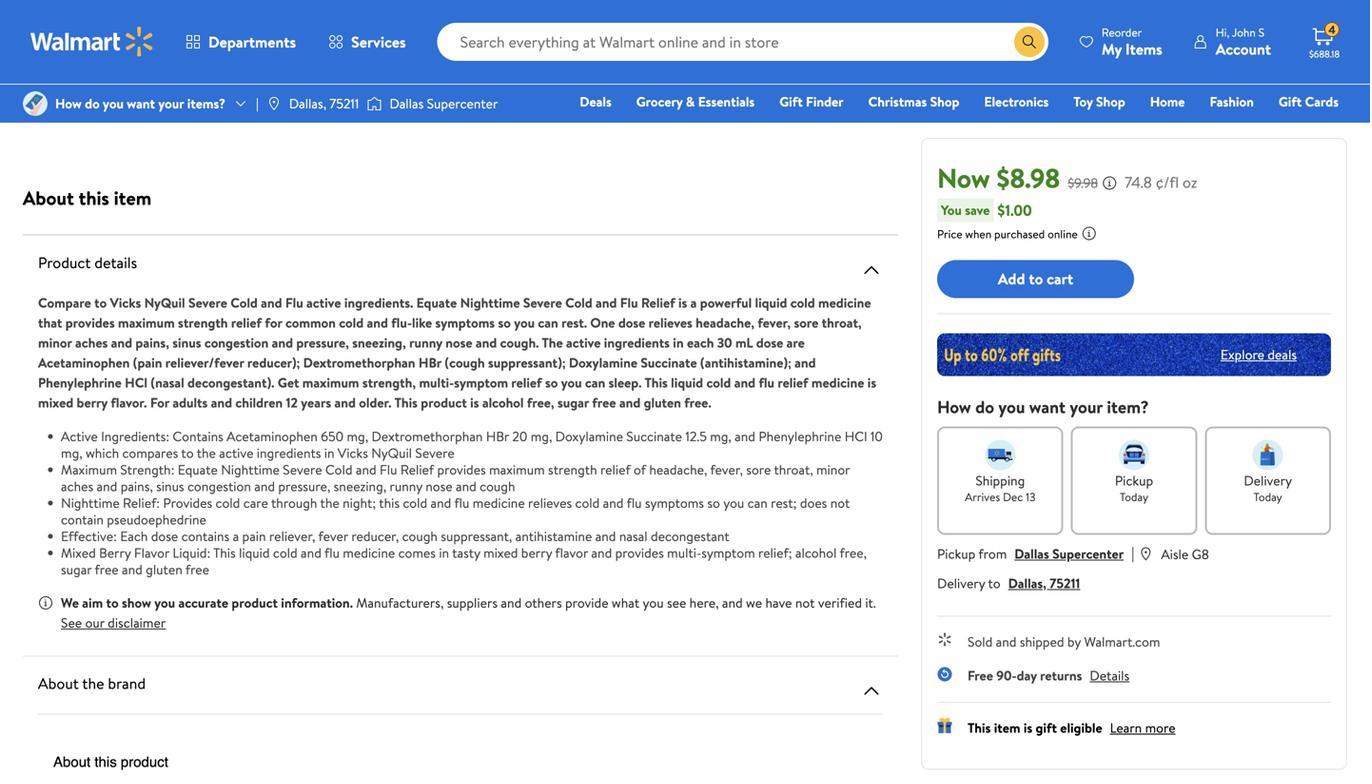 Task type: describe. For each thing, give the bounding box(es) containing it.
s
[[1259, 24, 1265, 40]]

is left powerful
[[679, 294, 687, 312]]

your for item?
[[1070, 395, 1103, 419]]

mg, right 20
[[531, 427, 552, 446]]

0 vertical spatial cough
[[480, 477, 515, 496]]

compares
[[122, 444, 178, 463]]

liquid:
[[173, 544, 211, 562]]

74.8 ¢/fl oz you save $1.00
[[941, 172, 1198, 221]]

price when purchased online
[[937, 226, 1078, 242]]

sneezing, inside compare to vicks nyquil severe cold and flu active ingredients. equate nighttime severe cold and flu relief is a powerful liquid cold medicine that provides maximum strength relief for common cold and flu-like symptoms so you can rest. one dose relieves headache, fever, sore throat, minor aches and pains, sinus congestion and pressure, sneezing, runny nose and cough. the active ingredients in each 30 ml dose are acetaminophen (pain reliever/fever reducer); dextromethorphan hbr (cough suppressant); doxylamine succinate (antihistamine); and phenylephrine hcl (nasal decongestant). get maximum strength, multi-symptom relief so you can sleep. this liquid cold and flu relief medicine is mixed berry flavor. for adults and children 12 years and older. this product is alcohol free, sugar free and gluten free.
[[352, 334, 406, 352]]

650
[[321, 427, 344, 446]]

relieves inside compare to vicks nyquil severe cold and flu active ingredients. equate nighttime severe cold and flu relief is a powerful liquid cold medicine that provides maximum strength relief for common cold and flu-like symptoms so you can rest. one dose relieves headache, fever, sore throat, minor aches and pains, sinus congestion and pressure, sneezing, runny nose and cough. the active ingredients in each 30 ml dose are acetaminophen (pain reliever/fever reducer); dextromethorphan hbr (cough suppressant); doxylamine succinate (antihistamine); and phenylephrine hcl (nasal decongestant). get maximum strength, multi-symptom relief so you can sleep. this liquid cold and flu relief medicine is mixed berry flavor. for adults and children 12 years and older. this product is alcohol free, sugar free and gluten free.
[[649, 314, 693, 332]]

learn more about strikethrough prices image
[[1102, 175, 1117, 191]]

this inside active ingredients: contains acetaminophen 650 mg, dextromethorphan hbr 20 mg, doxylamine succinate 12.5 mg, and phenylephrine hcl 10 mg, which compares to the active ingredients in vicks nyquil severe maximum strength: equate nighttime severe cold and flu relief provides maximum strength relief of headache, fever, sore throat, minor aches and pains, sinus congestion and pressure, sneezing, runny nose and cough nighttime relief: provides cold care through the night; this cold and flu medicine relieves cold and flu symptoms so you can rest; does not contain pseudoephedrine effective: each dose contains a pain reliever, fever reducer, cough suppressant, antihistamine and nasal decongestant mixed berry flavor liquid: this liquid cold and flu medicine comes in tasty mixed berry flavor and provides multi-symptom relief; alcohol free, sugar free and gluten free
[[379, 494, 400, 512]]

2 horizontal spatial dose
[[756, 334, 783, 352]]

alcohol inside active ingredients: contains acetaminophen 650 mg, dextromethorphan hbr 20 mg, doxylamine succinate 12.5 mg, and phenylephrine hcl 10 mg, which compares to the active ingredients in vicks nyquil severe maximum strength: equate nighttime severe cold and flu relief provides maximum strength relief of headache, fever, sore throat, minor aches and pains, sinus congestion and pressure, sneezing, runny nose and cough nighttime relief: provides cold care through the night; this cold and flu medicine relieves cold and flu symptoms so you can rest; does not contain pseudoephedrine effective: each dose contains a pain reliever, fever reducer, cough suppressant, antihistamine and nasal decongestant mixed berry flavor liquid: this liquid cold and flu medicine comes in tasty mixed berry flavor and provides multi-symptom relief; alcohol free, sugar free and gluten free
[[795, 544, 837, 562]]

0 vertical spatial can
[[538, 314, 558, 332]]

about for about the brand
[[38, 673, 79, 694]]

0 vertical spatial the
[[197, 444, 216, 463]]

today for delivery
[[1254, 489, 1283, 505]]

severe up reliever/fever
[[188, 294, 227, 312]]

congestion inside active ingredients: contains acetaminophen 650 mg, dextromethorphan hbr 20 mg, doxylamine succinate 12.5 mg, and phenylephrine hcl 10 mg, which compares to the active ingredients in vicks nyquil severe maximum strength: equate nighttime severe cold and flu relief provides maximum strength relief of headache, fever, sore throat, minor aches and pains, sinus congestion and pressure, sneezing, runny nose and cough nighttime relief: provides cold care through the night; this cold and flu medicine relieves cold and flu symptoms so you can rest; does not contain pseudoephedrine effective: each dose contains a pain reliever, fever reducer, cough suppressant, antihistamine and nasal decongestant mixed berry flavor liquid: this liquid cold and flu medicine comes in tasty mixed berry flavor and provides multi-symptom relief; alcohol free, sugar free and gluten free
[[187, 477, 251, 496]]

to for add
[[1029, 268, 1043, 289]]

fashion
[[1210, 92, 1254, 111]]

delivery today
[[1244, 471, 1292, 505]]

mixed inside compare to vicks nyquil severe cold and flu active ingredients. equate nighttime severe cold and flu relief is a powerful liquid cold medicine that provides maximum strength relief for common cold and flu-like symptoms so you can rest. one dose relieves headache, fever, sore throat, minor aches and pains, sinus congestion and pressure, sneezing, runny nose and cough. the active ingredients in each 30 ml dose are acetaminophen (pain reliever/fever reducer); dextromethorphan hbr (cough suppressant); doxylamine succinate (antihistamine); and phenylephrine hcl (nasal decongestant). get maximum strength, multi-symptom relief so you can sleep. this liquid cold and flu relief medicine is mixed berry flavor. for adults and children 12 years and older. this product is alcohol free, sugar free and gluten free.
[[38, 394, 73, 412]]

for
[[265, 314, 282, 332]]

1 horizontal spatial dallas,
[[1008, 574, 1047, 593]]

gift for finder
[[780, 92, 803, 111]]

(nasal
[[151, 374, 184, 392]]

0 horizontal spatial item
[[114, 185, 152, 211]]

this right gifting made easy image
[[968, 719, 991, 737]]

flu up suppressant,
[[454, 494, 470, 512]]

active inside active ingredients: contains acetaminophen 650 mg, dextromethorphan hbr 20 mg, doxylamine succinate 12.5 mg, and phenylephrine hcl 10 mg, which compares to the active ingredients in vicks nyquil severe maximum strength: equate nighttime severe cold and flu relief provides maximum strength relief of headache, fever, sore throat, minor aches and pains, sinus congestion and pressure, sneezing, runny nose and cough nighttime relief: provides cold care through the night; this cold and flu medicine relieves cold and flu symptoms so you can rest; does not contain pseudoephedrine effective: each dose contains a pain reliever, fever reducer, cough suppressant, antihistamine and nasal decongestant mixed berry flavor liquid: this liquid cold and flu medicine comes in tasty mixed berry flavor and provides multi-symptom relief; alcohol free, sugar free and gluten free
[[219, 444, 254, 463]]

sugar inside compare to vicks nyquil severe cold and flu active ingredients. equate nighttime severe cold and flu relief is a powerful liquid cold medicine that provides maximum strength relief for common cold and flu-like symptoms so you can rest. one dose relieves headache, fever, sore throat, minor aches and pains, sinus congestion and pressure, sneezing, runny nose and cough. the active ingredients in each 30 ml dose are acetaminophen (pain reliever/fever reducer); dextromethorphan hbr (cough suppressant); doxylamine succinate (antihistamine); and phenylephrine hcl (nasal decongestant). get maximum strength, multi-symptom relief so you can sleep. this liquid cold and flu relief medicine is mixed berry flavor. for adults and children 12 years and older. this product is alcohol free, sugar free and gluten free.
[[558, 394, 589, 412]]

through
[[271, 494, 317, 512]]

finder
[[806, 92, 844, 111]]

relief inside compare to vicks nyquil severe cold and flu active ingredients. equate nighttime severe cold and flu relief is a powerful liquid cold medicine that provides maximum strength relief for common cold and flu-like symptoms so you can rest. one dose relieves headache, fever, sore throat, minor aches and pains, sinus congestion and pressure, sneezing, runny nose and cough. the active ingredients in each 30 ml dose are acetaminophen (pain reliever/fever reducer); dextromethorphan hbr (cough suppressant); doxylamine succinate (antihistamine); and phenylephrine hcl (nasal decongestant). get maximum strength, multi-symptom relief so you can sleep. this liquid cold and flu relief medicine is mixed berry flavor. for adults and children 12 years and older. this product is alcohol free, sugar free and gluten free.
[[641, 294, 675, 312]]

this down "strength,"
[[395, 394, 418, 412]]

do for how do you want your item?
[[976, 395, 995, 419]]

you up cough.
[[514, 314, 535, 332]]

sleep.
[[609, 374, 642, 392]]

dextromethorphan inside active ingredients: contains acetaminophen 650 mg, dextromethorphan hbr 20 mg, doxylamine succinate 12.5 mg, and phenylephrine hcl 10 mg, which compares to the active ingredients in vicks nyquil severe maximum strength: equate nighttime severe cold and flu relief provides maximum strength relief of headache, fever, sore throat, minor aches and pains, sinus congestion and pressure, sneezing, runny nose and cough nighttime relief: provides cold care through the night; this cold and flu medicine relieves cold and flu symptoms so you can rest; does not contain pseudoephedrine effective: each dose contains a pain reliever, fever reducer, cough suppressant, antihistamine and nasal decongestant mixed berry flavor liquid: this liquid cold and flu medicine comes in tasty mixed berry flavor and provides multi-symptom relief; alcohol free, sugar free and gluten free
[[372, 427, 483, 446]]

1 horizontal spatial maximum
[[302, 374, 359, 392]]

you down "the"
[[561, 374, 582, 392]]

product group containing 278
[[683, 0, 860, 127]]

headache, inside active ingredients: contains acetaminophen 650 mg, dextromethorphan hbr 20 mg, doxylamine succinate 12.5 mg, and phenylephrine hcl 10 mg, which compares to the active ingredients in vicks nyquil severe maximum strength: equate nighttime severe cold and flu relief provides maximum strength relief of headache, fever, sore throat, minor aches and pains, sinus congestion and pressure, sneezing, runny nose and cough nighttime relief: provides cold care through the night; this cold and flu medicine relieves cold and flu symptoms so you can rest; does not contain pseudoephedrine effective: each dose contains a pain reliever, fever reducer, cough suppressant, antihistamine and nasal decongestant mixed berry flavor liquid: this liquid cold and flu medicine comes in tasty mixed berry flavor and provides multi-symptom relief; alcohol free, sugar free and gluten free
[[649, 461, 707, 479]]

pain
[[242, 527, 266, 546]]

see our disclaimer button
[[61, 614, 166, 632]]

relief inside active ingredients: contains acetaminophen 650 mg, dextromethorphan hbr 20 mg, doxylamine succinate 12.5 mg, and phenylephrine hcl 10 mg, which compares to the active ingredients in vicks nyquil severe maximum strength: equate nighttime severe cold and flu relief provides maximum strength relief of headache, fever, sore throat, minor aches and pains, sinus congestion and pressure, sneezing, runny nose and cough nighttime relief: provides cold care through the night; this cold and flu medicine relieves cold and flu symptoms so you can rest; does not contain pseudoephedrine effective: each dose contains a pain reliever, fever reducer, cough suppressant, antihistamine and nasal decongestant mixed berry flavor liquid: this liquid cold and flu medicine comes in tasty mixed berry flavor and provides multi-symptom relief; alcohol free, sugar free and gluten free
[[401, 461, 434, 479]]

effective:
[[61, 527, 117, 546]]

symptoms inside active ingredients: contains acetaminophen 650 mg, dextromethorphan hbr 20 mg, doxylamine succinate 12.5 mg, and phenylephrine hcl 10 mg, which compares to the active ingredients in vicks nyquil severe maximum strength: equate nighttime severe cold and flu relief provides maximum strength relief of headache, fever, sore throat, minor aches and pains, sinus congestion and pressure, sneezing, runny nose and cough nighttime relief: provides cold care through the night; this cold and flu medicine relieves cold and flu symptoms so you can rest; does not contain pseudoephedrine effective: each dose contains a pain reliever, fever reducer, cough suppressant, antihistamine and nasal decongestant mixed berry flavor liquid: this liquid cold and flu medicine comes in tasty mixed berry flavor and provides multi-symptom relief; alcohol free, sugar free and gluten free
[[645, 494, 704, 512]]

30
[[717, 334, 732, 352]]

mixed
[[61, 544, 96, 562]]

up to sixty percent off deals. shop now. image
[[937, 333, 1331, 376]]

cold down ingredients.
[[339, 314, 364, 332]]

rest.
[[562, 314, 587, 332]]

one
[[590, 314, 615, 332]]

doxylamine inside compare to vicks nyquil severe cold and flu active ingredients. equate nighttime severe cold and flu relief is a powerful liquid cold medicine that provides maximum strength relief for common cold and flu-like symptoms so you can rest. one dose relieves headache, fever, sore throat, minor aches and pains, sinus congestion and pressure, sneezing, runny nose and cough. the active ingredients in each 30 ml dose are acetaminophen (pain reliever/fever reducer); dextromethorphan hbr (cough suppressant); doxylamine succinate (antihistamine); and phenylephrine hcl (nasal decongestant). get maximum strength, multi-symptom relief so you can sleep. this liquid cold and flu relief medicine is mixed berry flavor. for adults and children 12 years and older. this product is alcohol free, sugar free and gluten free.
[[569, 354, 638, 372]]

12
[[286, 394, 298, 412]]

we
[[746, 594, 762, 612]]

deals link
[[571, 91, 620, 112]]

departments
[[208, 31, 296, 52]]

so inside active ingredients: contains acetaminophen 650 mg, dextromethorphan hbr 20 mg, doxylamine succinate 12.5 mg, and phenylephrine hcl 10 mg, which compares to the active ingredients in vicks nyquil severe maximum strength: equate nighttime severe cold and flu relief provides maximum strength relief of headache, fever, sore throat, minor aches and pains, sinus congestion and pressure, sneezing, runny nose and cough nighttime relief: provides cold care through the night; this cold and flu medicine relieves cold and flu symptoms so you can rest; does not contain pseudoephedrine effective: each dose contains a pain reliever, fever reducer, cough suppressant, antihistamine and nasal decongestant mixed berry flavor liquid: this liquid cold and flu medicine comes in tasty mixed berry flavor and provides multi-symptom relief; alcohol free, sugar free and gluten free
[[707, 494, 720, 512]]

2 horizontal spatial 3+
[[468, 100, 481, 116]]

debit
[[1225, 119, 1257, 138]]

is up 10
[[868, 374, 877, 392]]

departments button
[[169, 19, 312, 65]]

electronics link
[[976, 91, 1058, 112]]

how do you want your items?
[[55, 94, 226, 113]]

vicks inside compare to vicks nyquil severe cold and flu active ingredients. equate nighttime severe cold and flu relief is a powerful liquid cold medicine that provides maximum strength relief for common cold and flu-like symptoms so you can rest. one dose relieves headache, fever, sore throat, minor aches and pains, sinus congestion and pressure, sneezing, runny nose and cough. the active ingredients in each 30 ml dose are acetaminophen (pain reliever/fever reducer); dextromethorphan hbr (cough suppressant); doxylamine succinate (antihistamine); and phenylephrine hcl (nasal decongestant). get maximum strength, multi-symptom relief so you can sleep. this liquid cold and flu relief medicine is mixed berry flavor. for adults and children 12 years and older. this product is alcohol free, sugar free and gluten free.
[[110, 294, 141, 312]]

product inside compare to vicks nyquil severe cold and flu active ingredients. equate nighttime severe cold and flu relief is a powerful liquid cold medicine that provides maximum strength relief for common cold and flu-like symptoms so you can rest. one dose relieves headache, fever, sore throat, minor aches and pains, sinus congestion and pressure, sneezing, runny nose and cough. the active ingredients in each 30 ml dose are acetaminophen (pain reliever/fever reducer); dextromethorphan hbr (cough suppressant); doxylamine succinate (antihistamine); and phenylephrine hcl (nasal decongestant). get maximum strength, multi-symptom relief so you can sleep. this liquid cold and flu relief medicine is mixed berry flavor. for adults and children 12 years and older. this product is alcohol free, sugar free and gluten free.
[[421, 394, 467, 412]]

free inside compare to vicks nyquil severe cold and flu active ingredients. equate nighttime severe cold and flu relief is a powerful liquid cold medicine that provides maximum strength relief for common cold and flu-like symptoms so you can rest. one dose relieves headache, fever, sore throat, minor aches and pains, sinus congestion and pressure, sneezing, runny nose and cough. the active ingredients in each 30 ml dose are acetaminophen (pain reliever/fever reducer); dextromethorphan hbr (cough suppressant); doxylamine succinate (antihistamine); and phenylephrine hcl (nasal decongestant). get maximum strength, multi-symptom relief so you can sleep. this liquid cold and flu relief medicine is mixed berry flavor. for adults and children 12 years and older. this product is alcohol free, sugar free and gluten free.
[[592, 394, 616, 412]]

walmart+
[[1282, 119, 1339, 138]]

flu inside active ingredients: contains acetaminophen 650 mg, dextromethorphan hbr 20 mg, doxylamine succinate 12.5 mg, and phenylephrine hcl 10 mg, which compares to the active ingredients in vicks nyquil severe maximum strength: equate nighttime severe cold and flu relief provides maximum strength relief of headache, fever, sore throat, minor aches and pains, sinus congestion and pressure, sneezing, runny nose and cough nighttime relief: provides cold care through the night; this cold and flu medicine relieves cold and flu symptoms so you can rest; does not contain pseudoephedrine effective: each dose contains a pain reliever, fever reducer, cough suppressant, antihistamine and nasal decongestant mixed berry flavor liquid: this liquid cold and flu medicine comes in tasty mixed berry flavor and provides multi-symptom relief; alcohol free, sugar free and gluten free
[[380, 461, 397, 479]]

liquid inside active ingredients: contains acetaminophen 650 mg, dextromethorphan hbr 20 mg, doxylamine succinate 12.5 mg, and phenylephrine hcl 10 mg, which compares to the active ingredients in vicks nyquil severe maximum strength: equate nighttime severe cold and flu relief provides maximum strength relief of headache, fever, sore throat, minor aches and pains, sinus congestion and pressure, sneezing, runny nose and cough nighttime relief: provides cold care through the night; this cold and flu medicine relieves cold and flu symptoms so you can rest; does not contain pseudoephedrine effective: each dose contains a pain reliever, fever reducer, cough suppressant, antihistamine and nasal decongestant mixed berry flavor liquid: this liquid cold and flu medicine comes in tasty mixed berry flavor and provides multi-symptom relief; alcohol free, sugar free and gluten free
[[239, 544, 270, 562]]

476
[[88, 26, 106, 42]]

you inside active ingredients: contains acetaminophen 650 mg, dextromethorphan hbr 20 mg, doxylamine succinate 12.5 mg, and phenylephrine hcl 10 mg, which compares to the active ingredients in vicks nyquil severe maximum strength: equate nighttime severe cold and flu relief provides maximum strength relief of headache, fever, sore throat, minor aches and pains, sinus congestion and pressure, sneezing, runny nose and cough nighttime relief: provides cold care through the night; this cold and flu medicine relieves cold and flu symptoms so you can rest; does not contain pseudoephedrine effective: each dose contains a pain reliever, fever reducer, cough suppressant, antihistamine and nasal decongestant mixed berry flavor liquid: this liquid cold and flu medicine comes in tasty mixed berry flavor and provides multi-symptom relief; alcohol free, sugar free and gluten free
[[723, 494, 744, 512]]

to inside active ingredients: contains acetaminophen 650 mg, dextromethorphan hbr 20 mg, doxylamine succinate 12.5 mg, and phenylephrine hcl 10 mg, which compares to the active ingredients in vicks nyquil severe maximum strength: equate nighttime severe cold and flu relief provides maximum strength relief of headache, fever, sore throat, minor aches and pains, sinus congestion and pressure, sneezing, runny nose and cough nighttime relief: provides cold care through the night; this cold and flu medicine relieves cold and flu symptoms so you can rest; does not contain pseudoephedrine effective: each dose contains a pain reliever, fever reducer, cough suppressant, antihistamine and nasal decongestant mixed berry flavor liquid: this liquid cold and flu medicine comes in tasty mixed berry flavor and provides multi-symptom relief; alcohol free, sugar free and gluten free
[[181, 444, 194, 463]]

Walmart Site-Wide search field
[[437, 23, 1049, 61]]

0 vertical spatial 75211
[[330, 94, 359, 113]]

walmart.com
[[1084, 633, 1160, 651]]

active ingredients: contains acetaminophen 650 mg, dextromethorphan hbr 20 mg, doxylamine succinate 12.5 mg, and phenylephrine hcl 10 mg, which compares to the active ingredients in vicks nyquil severe maximum strength: equate nighttime severe cold and flu relief provides maximum strength relief of headache, fever, sore throat, minor aches and pains, sinus congestion and pressure, sneezing, runny nose and cough nighttime relief: provides cold care through the night; this cold and flu medicine relieves cold and flu symptoms so you can rest; does not contain pseudoephedrine effective: each dose contains a pain reliever, fever reducer, cough suppressant, antihistamine and nasal decongestant mixed berry flavor liquid: this liquid cold and flu medicine comes in tasty mixed berry flavor and provides multi-symptom relief; alcohol free, sugar free and gluten free
[[61, 427, 883, 579]]

cold up free. in the bottom of the page
[[707, 374, 731, 392]]

here,
[[690, 594, 719, 612]]

one debit link
[[1185, 118, 1266, 138]]

throat, inside active ingredients: contains acetaminophen 650 mg, dextromethorphan hbr 20 mg, doxylamine succinate 12.5 mg, and phenylephrine hcl 10 mg, which compares to the active ingredients in vicks nyquil severe maximum strength: equate nighttime severe cold and flu relief provides maximum strength relief of headache, fever, sore throat, minor aches and pains, sinus congestion and pressure, sneezing, runny nose and cough nighttime relief: provides cold care through the night; this cold and flu medicine relieves cold and flu symptoms so you can rest; does not contain pseudoephedrine effective: each dose contains a pain reliever, fever reducer, cough suppressant, antihistamine and nasal decongestant mixed berry flavor liquid: this liquid cold and flu medicine comes in tasty mixed berry flavor and provides multi-symptom relief; alcohol free, sugar free and gluten free
[[774, 461, 813, 479]]

mg, right 650
[[347, 427, 368, 446]]

strength inside compare to vicks nyquil severe cold and flu active ingredients. equate nighttime severe cold and flu relief is a powerful liquid cold medicine that provides maximum strength relief for common cold and flu-like symptoms so you can rest. one dose relieves headache, fever, sore throat, minor aches and pains, sinus congestion and pressure, sneezing, runny nose and cough. the active ingredients in each 30 ml dose are acetaminophen (pain reliever/fever reducer); dextromethorphan hbr (cough suppressant); doxylamine succinate (antihistamine); and phenylephrine hcl (nasal decongestant). get maximum strength, multi-symptom relief so you can sleep. this liquid cold and flu relief medicine is mixed berry flavor. for adults and children 12 years and older. this product is alcohol free, sugar free and gluten free.
[[178, 314, 228, 332]]

how for how do you want your item?
[[937, 395, 971, 419]]

get
[[278, 374, 299, 392]]

price
[[937, 226, 963, 242]]

10
[[871, 427, 883, 446]]

comes
[[398, 544, 436, 562]]

0 horizontal spatial cold
[[231, 294, 258, 312]]

1 vertical spatial item
[[994, 719, 1021, 737]]

toy
[[1074, 92, 1093, 111]]

sold
[[968, 633, 993, 651]]

maximum
[[61, 461, 117, 479]]

home link
[[1142, 91, 1194, 112]]

purchased
[[995, 226, 1045, 242]]

we aim to show you accurate product information. manufacturers, suppliers and others provide what you see here, and we have not verified it. see our disclaimer
[[61, 594, 876, 632]]

0 horizontal spatial shipping
[[66, 83, 107, 99]]

that
[[38, 314, 62, 332]]

cold right pain
[[273, 544, 298, 562]]

others
[[525, 594, 562, 612]]

which
[[86, 444, 119, 463]]

sinus inside active ingredients: contains acetaminophen 650 mg, dextromethorphan hbr 20 mg, doxylamine succinate 12.5 mg, and phenylephrine hcl 10 mg, which compares to the active ingredients in vicks nyquil severe maximum strength: equate nighttime severe cold and flu relief provides maximum strength relief of headache, fever, sore throat, minor aches and pains, sinus congestion and pressure, sneezing, runny nose and cough nighttime relief: provides cold care through the night; this cold and flu medicine relieves cold and flu symptoms so you can rest; does not contain pseudoephedrine effective: each dose contains a pain reliever, fever reducer, cough suppressant, antihistamine and nasal decongestant mixed berry flavor liquid: this liquid cold and flu medicine comes in tasty mixed berry flavor and provides multi-symptom relief; alcohol free, sugar free and gluten free
[[156, 477, 184, 496]]

contains
[[181, 527, 230, 546]]

0 vertical spatial maximum
[[118, 314, 175, 332]]

dallas, 75211
[[289, 94, 359, 113]]

product inside we aim to show you accurate product information. manufacturers, suppliers and others provide what you see here, and we have not verified it. see our disclaimer
[[232, 594, 278, 612]]

runny inside active ingredients: contains acetaminophen 650 mg, dextromethorphan hbr 20 mg, doxylamine succinate 12.5 mg, and phenylephrine hcl 10 mg, which compares to the active ingredients in vicks nyquil severe maximum strength: equate nighttime severe cold and flu relief provides maximum strength relief of headache, fever, sore throat, minor aches and pains, sinus congestion and pressure, sneezing, runny nose and cough nighttime relief: provides cold care through the night; this cold and flu medicine relieves cold and flu symptoms so you can rest; does not contain pseudoephedrine effective: each dose contains a pain reliever, fever reducer, cough suppressant, antihistamine and nasal decongestant mixed berry flavor liquid: this liquid cold and flu medicine comes in tasty mixed berry flavor and provides multi-symptom relief; alcohol free, sugar free and gluten free
[[390, 477, 422, 496]]

0 horizontal spatial free
[[95, 561, 119, 579]]

flavor.
[[111, 394, 147, 412]]

0 vertical spatial |
[[256, 94, 259, 113]]

nose inside compare to vicks nyquil severe cold and flu active ingredients. equate nighttime severe cold and flu relief is a powerful liquid cold medicine that provides maximum strength relief for common cold and flu-like symptoms so you can rest. one dose relieves headache, fever, sore throat, minor aches and pains, sinus congestion and pressure, sneezing, runny nose and cough. the active ingredients in each 30 ml dose are acetaminophen (pain reliever/fever reducer); dextromethorphan hbr (cough suppressant); doxylamine succinate (antihistamine); and phenylephrine hcl (nasal decongestant). get maximum strength, multi-symptom relief so you can sleep. this liquid cold and flu relief medicine is mixed berry flavor. for adults and children 12 years and older. this product is alcohol free, sugar free and gluten free.
[[446, 334, 473, 352]]

explore
[[1221, 345, 1265, 364]]

(antihistamine);
[[700, 354, 792, 372]]

by
[[1068, 633, 1081, 651]]

sinus inside compare to vicks nyquil severe cold and flu active ingredients. equate nighttime severe cold and flu relief is a powerful liquid cold medicine that provides maximum strength relief for common cold and flu-like symptoms so you can rest. one dose relieves headache, fever, sore throat, minor aches and pains, sinus congestion and pressure, sneezing, runny nose and cough. the active ingredients in each 30 ml dose are acetaminophen (pain reliever/fever reducer); dextromethorphan hbr (cough suppressant); doxylamine succinate (antihistamine); and phenylephrine hcl (nasal decongestant). get maximum strength, multi-symptom relief so you can sleep. this liquid cold and flu relief medicine is mixed berry flavor. for adults and children 12 years and older. this product is alcohol free, sugar free and gluten free.
[[172, 334, 201, 352]]

maximum inside active ingredients: contains acetaminophen 650 mg, dextromethorphan hbr 20 mg, doxylamine succinate 12.5 mg, and phenylephrine hcl 10 mg, which compares to the active ingredients in vicks nyquil severe maximum strength: equate nighttime severe cold and flu relief provides maximum strength relief of headache, fever, sore throat, minor aches and pains, sinus congestion and pressure, sneezing, runny nose and cough nighttime relief: provides cold care through the night; this cold and flu medicine relieves cold and flu symptoms so you can rest; does not contain pseudoephedrine effective: each dose contains a pain reliever, fever reducer, cough suppressant, antihistamine and nasal decongestant mixed berry flavor liquid: this liquid cold and flu medicine comes in tasty mixed berry flavor and provides multi-symptom relief; alcohol free, sugar free and gluten free
[[489, 461, 545, 479]]

1 horizontal spatial 3+ day shipping
[[249, 83, 326, 99]]

walmart image
[[30, 27, 154, 57]]

nighttime inside compare to vicks nyquil severe cold and flu active ingredients. equate nighttime severe cold and flu relief is a powerful liquid cold medicine that provides maximum strength relief for common cold and flu-like symptoms so you can rest. one dose relieves headache, fever, sore throat, minor aches and pains, sinus congestion and pressure, sneezing, runny nose and cough. the active ingredients in each 30 ml dose are acetaminophen (pain reliever/fever reducer); dextromethorphan hbr (cough suppressant); doxylamine succinate (antihistamine); and phenylephrine hcl (nasal decongestant). get maximum strength, multi-symptom relief so you can sleep. this liquid cold and flu relief medicine is mixed berry flavor. for adults and children 12 years and older. this product is alcohol free, sugar free and gluten free.
[[460, 294, 520, 312]]

adults
[[173, 394, 208, 412]]

powerful
[[700, 294, 752, 312]]

2 vertical spatial the
[[82, 673, 104, 694]]

from
[[979, 545, 1007, 563]]

¢/fl
[[1156, 172, 1179, 193]]

you
[[941, 201, 962, 219]]

contains
[[173, 427, 223, 446]]

accurate
[[178, 594, 228, 612]]

christmas
[[868, 92, 927, 111]]

1 vertical spatial provides
[[437, 461, 486, 479]]

pickup inside pickup from dallas supercenter |
[[937, 545, 976, 563]]

shop for toy shop
[[1096, 92, 1126, 111]]

relief down suppressant);
[[511, 374, 542, 392]]

free
[[968, 666, 993, 685]]

details button
[[1090, 666, 1130, 685]]

cold up "are" at the right of the page
[[791, 294, 815, 312]]

1 vertical spatial nighttime
[[221, 461, 280, 479]]

this right sleep.
[[645, 374, 668, 392]]

1 horizontal spatial |
[[1132, 543, 1135, 564]]

equate inside compare to vicks nyquil severe cold and flu active ingredients. equate nighttime severe cold and flu relief is a powerful liquid cold medicine that provides maximum strength relief for common cold and flu-like symptoms so you can rest. one dose relieves headache, fever, sore throat, minor aches and pains, sinus congestion and pressure, sneezing, runny nose and cough. the active ingredients in each 30 ml dose are acetaminophen (pain reliever/fever reducer); dextromethorphan hbr (cough suppressant); doxylamine succinate (antihistamine); and phenylephrine hcl (nasal decongestant). get maximum strength, multi-symptom relief so you can sleep. this liquid cold and flu relief medicine is mixed berry flavor. for adults and children 12 years and older. this product is alcohol free, sugar free and gluten free.
[[417, 294, 457, 312]]

flu up nasal
[[627, 494, 642, 512]]

1 horizontal spatial dose
[[618, 314, 646, 332]]

0 horizontal spatial dallas,
[[289, 94, 326, 113]]

supercenter inside pickup from dallas supercenter |
[[1053, 545, 1124, 563]]

items
[[1126, 39, 1163, 59]]

pickup from dallas supercenter |
[[937, 543, 1135, 564]]

one debit
[[1193, 119, 1257, 138]]

nyquil inside active ingredients: contains acetaminophen 650 mg, dextromethorphan hbr 20 mg, doxylamine succinate 12.5 mg, and phenylephrine hcl 10 mg, which compares to the active ingredients in vicks nyquil severe maximum strength: equate nighttime severe cold and flu relief provides maximum strength relief of headache, fever, sore throat, minor aches and pains, sinus congestion and pressure, sneezing, runny nose and cough nighttime relief: provides cold care through the night; this cold and flu medicine relieves cold and flu symptoms so you can rest; does not contain pseudoephedrine effective: each dose contains a pain reliever, fever reducer, cough suppressant, antihistamine and nasal decongestant mixed berry flavor liquid: this liquid cold and flu medicine comes in tasty mixed berry flavor and provides multi-symptom relief; alcohol free, sugar free and gluten free
[[371, 444, 412, 463]]

0 horizontal spatial nighttime
[[61, 494, 120, 512]]

can inside active ingredients: contains acetaminophen 650 mg, dextromethorphan hbr 20 mg, doxylamine succinate 12.5 mg, and phenylephrine hcl 10 mg, which compares to the active ingredients in vicks nyquil severe maximum strength: equate nighttime severe cold and flu relief provides maximum strength relief of headache, fever, sore throat, minor aches and pains, sinus congestion and pressure, sneezing, runny nose and cough nighttime relief: provides cold care through the night; this cold and flu medicine relieves cold and flu symptoms so you can rest; does not contain pseudoephedrine effective: each dose contains a pain reliever, fever reducer, cough suppressant, antihistamine and nasal decongestant mixed berry flavor liquid: this liquid cold and flu medicine comes in tasty mixed berry flavor and provides multi-symptom relief; alcohol free, sugar free and gluten free
[[748, 494, 768, 512]]

2 horizontal spatial provides
[[615, 544, 664, 562]]

relief left for at the top
[[231, 314, 262, 332]]

deals
[[1268, 345, 1297, 364]]

multi- inside active ingredients: contains acetaminophen 650 mg, dextromethorphan hbr 20 mg, doxylamine succinate 12.5 mg, and phenylephrine hcl 10 mg, which compares to the active ingredients in vicks nyquil severe maximum strength: equate nighttime severe cold and flu relief provides maximum strength relief of headache, fever, sore throat, minor aches and pains, sinus congestion and pressure, sneezing, runny nose and cough nighttime relief: provides cold care through the night; this cold and flu medicine relieves cold and flu symptoms so you can rest; does not contain pseudoephedrine effective: each dose contains a pain reliever, fever reducer, cough suppressant, antihistamine and nasal decongestant mixed berry flavor liquid: this liquid cold and flu medicine comes in tasty mixed berry flavor and provides multi-symptom relief; alcohol free, sugar free and gluten free
[[667, 544, 702, 562]]

1 horizontal spatial active
[[306, 294, 341, 312]]

0 horizontal spatial this
[[79, 185, 109, 211]]

0 vertical spatial so
[[498, 314, 511, 332]]

relieves inside active ingredients: contains acetaminophen 650 mg, dextromethorphan hbr 20 mg, doxylamine succinate 12.5 mg, and phenylephrine hcl 10 mg, which compares to the active ingredients in vicks nyquil severe maximum strength: equate nighttime severe cold and flu relief provides maximum strength relief of headache, fever, sore throat, minor aches and pains, sinus congestion and pressure, sneezing, runny nose and cough nighttime relief: provides cold care through the night; this cold and flu medicine relieves cold and flu symptoms so you can rest; does not contain pseudoephedrine effective: each dose contains a pain reliever, fever reducer, cough suppressant, antihistamine and nasal decongestant mixed berry flavor liquid: this liquid cold and flu medicine comes in tasty mixed berry flavor and provides multi-symptom relief; alcohol free, sugar free and gluten free
[[528, 494, 572, 512]]

pains, inside active ingredients: contains acetaminophen 650 mg, dextromethorphan hbr 20 mg, doxylamine succinate 12.5 mg, and phenylephrine hcl 10 mg, which compares to the active ingredients in vicks nyquil severe maximum strength: equate nighttime severe cold and flu relief provides maximum strength relief of headache, fever, sore throat, minor aches and pains, sinus congestion and pressure, sneezing, runny nose and cough nighttime relief: provides cold care through the night; this cold and flu medicine relieves cold and flu symptoms so you can rest; does not contain pseudoephedrine effective: each dose contains a pain reliever, fever reducer, cough suppressant, antihistamine and nasal decongestant mixed berry flavor liquid: this liquid cold and flu medicine comes in tasty mixed berry flavor and provides multi-symptom relief; alcohol free, sugar free and gluten free
[[121, 477, 153, 496]]

grocery & essentials
[[636, 92, 755, 111]]

legal information image
[[1082, 226, 1097, 241]]

symptoms inside compare to vicks nyquil severe cold and flu active ingredients. equate nighttime severe cold and flu relief is a powerful liquid cold medicine that provides maximum strength relief for common cold and flu-like symptoms so you can rest. one dose relieves headache, fever, sore throat, minor aches and pains, sinus congestion and pressure, sneezing, runny nose and cough. the active ingredients in each 30 ml dose are acetaminophen (pain reliever/fever reducer); dextromethorphan hbr (cough suppressant); doxylamine succinate (antihistamine); and phenylephrine hcl (nasal decongestant). get maximum strength, multi-symptom relief so you can sleep. this liquid cold and flu relief medicine is mixed berry flavor. for adults and children 12 years and older. this product is alcohol free, sugar free and gluten free.
[[435, 314, 495, 332]]

dose inside active ingredients: contains acetaminophen 650 mg, dextromethorphan hbr 20 mg, doxylamine succinate 12.5 mg, and phenylephrine hcl 10 mg, which compares to the active ingredients in vicks nyquil severe maximum strength: equate nighttime severe cold and flu relief provides maximum strength relief of headache, fever, sore throat, minor aches and pains, sinus congestion and pressure, sneezing, runny nose and cough nighttime relief: provides cold care through the night; this cold and flu medicine relieves cold and flu symptoms so you can rest; does not contain pseudoephedrine effective: each dose contains a pain reliever, fever reducer, cough suppressant, antihistamine and nasal decongestant mixed berry flavor liquid: this liquid cold and flu medicine comes in tasty mixed berry flavor and provides multi-symptom relief; alcohol free, sugar free and gluten free
[[151, 527, 178, 546]]

2 horizontal spatial flu
[[620, 294, 638, 312]]

severe up rest.
[[523, 294, 562, 312]]

compare to vicks nyquil severe cold and flu active ingredients. equate nighttime severe cold and flu relief is a powerful liquid cold medicine that provides maximum strength relief for common cold and flu-like symptoms so you can rest. one dose relieves headache, fever, sore throat, minor aches and pains, sinus congestion and pressure, sneezing, runny nose and cough. the active ingredients in each 30 ml dose are acetaminophen (pain reliever/fever reducer); dextromethorphan hbr (cough suppressant); doxylamine succinate (antihistamine); and phenylephrine hcl (nasal decongestant). get maximum strength, multi-symptom relief so you can sleep. this liquid cold and flu relief medicine is mixed berry flavor. for adults and children 12 years and older. this product is alcohol free, sugar free and gluten free.
[[38, 294, 877, 412]]

add to cart
[[998, 268, 1074, 289]]

acetaminophen inside active ingredients: contains acetaminophen 650 mg, dextromethorphan hbr 20 mg, doxylamine succinate 12.5 mg, and phenylephrine hcl 10 mg, which compares to the active ingredients in vicks nyquil severe maximum strength: equate nighttime severe cold and flu relief provides maximum strength relief of headache, fever, sore throat, minor aches and pains, sinus congestion and pressure, sneezing, runny nose and cough nighttime relief: provides cold care through the night; this cold and flu medicine relieves cold and flu symptoms so you can rest; does not contain pseudoephedrine effective: each dose contains a pain reliever, fever reducer, cough suppressant, antihistamine and nasal decongestant mixed berry flavor liquid: this liquid cold and flu medicine comes in tasty mixed berry flavor and provides multi-symptom relief; alcohol free, sugar free and gluten free
[[227, 427, 318, 446]]

older.
[[359, 394, 392, 412]]

common
[[285, 314, 336, 332]]

2 horizontal spatial 3+ day shipping
[[468, 100, 545, 116]]

0 horizontal spatial flu
[[285, 294, 303, 312]]

pressure, inside compare to vicks nyquil severe cold and flu active ingredients. equate nighttime severe cold and flu relief is a powerful liquid cold medicine that provides maximum strength relief for common cold and flu-like symptoms so you can rest. one dose relieves headache, fever, sore throat, minor aches and pains, sinus congestion and pressure, sneezing, runny nose and cough. the active ingredients in each 30 ml dose are acetaminophen (pain reliever/fever reducer); dextromethorphan hbr (cough suppressant); doxylamine succinate (antihistamine); and phenylephrine hcl (nasal decongestant). get maximum strength, multi-symptom relief so you can sleep. this liquid cold and flu relief medicine is mixed berry flavor. for adults and children 12 years and older. this product is alcohol free, sugar free and gluten free.
[[296, 334, 349, 352]]

you down 'walmart' image
[[103, 94, 124, 113]]

severe down "strength,"
[[415, 444, 455, 463]]

1 horizontal spatial free
[[185, 561, 209, 579]]

minor inside compare to vicks nyquil severe cold and flu active ingredients. equate nighttime severe cold and flu relief is a powerful liquid cold medicine that provides maximum strength relief for common cold and flu-like symptoms so you can rest. one dose relieves headache, fever, sore throat, minor aches and pains, sinus congestion and pressure, sneezing, runny nose and cough. the active ingredients in each 30 ml dose are acetaminophen (pain reliever/fever reducer); dextromethorphan hbr (cough suppressant); doxylamine succinate (antihistamine); and phenylephrine hcl (nasal decongestant). get maximum strength, multi-symptom relief so you can sleep. this liquid cold and flu relief medicine is mixed berry flavor. for adults and children 12 years and older. this product is alcohol free, sugar free and gluten free.
[[38, 334, 72, 352]]

is left 'gift'
[[1024, 719, 1033, 737]]

$9.98
[[1068, 174, 1098, 192]]

about this item
[[23, 185, 152, 211]]

symptom inside active ingredients: contains acetaminophen 650 mg, dextromethorphan hbr 20 mg, doxylamine succinate 12.5 mg, and phenylephrine hcl 10 mg, which compares to the active ingredients in vicks nyquil severe maximum strength: equate nighttime severe cold and flu relief provides maximum strength relief of headache, fever, sore throat, minor aches and pains, sinus congestion and pressure, sneezing, runny nose and cough nighttime relief: provides cold care through the night; this cold and flu medicine relieves cold and flu symptoms so you can rest; does not contain pseudoephedrine effective: each dose contains a pain reliever, fever reducer, cough suppressant, antihistamine and nasal decongestant mixed berry flavor liquid: this liquid cold and flu medicine comes in tasty mixed berry flavor and provides multi-symptom relief; alcohol free, sugar free and gluten free
[[702, 544, 755, 562]]

aches inside active ingredients: contains acetaminophen 650 mg, dextromethorphan hbr 20 mg, doxylamine succinate 12.5 mg, and phenylephrine hcl 10 mg, which compares to the active ingredients in vicks nyquil severe maximum strength: equate nighttime severe cold and flu relief provides maximum strength relief of headache, fever, sore throat, minor aches and pains, sinus congestion and pressure, sneezing, runny nose and cough nighttime relief: provides cold care through the night; this cold and flu medicine relieves cold and flu symptoms so you can rest; does not contain pseudoephedrine effective: each dose contains a pain reliever, fever reducer, cough suppressant, antihistamine and nasal decongestant mixed berry flavor liquid: this liquid cold and flu medicine comes in tasty mixed berry flavor and provides multi-symptom relief; alcohol free, sugar free and gluten free
[[61, 477, 93, 496]]

2 horizontal spatial the
[[320, 494, 340, 512]]

item?
[[1107, 395, 1149, 419]]

0 horizontal spatial 3+ day shipping
[[30, 83, 107, 99]]

1 horizontal spatial in
[[439, 544, 449, 562]]

congestion inside compare to vicks nyquil severe cold and flu active ingredients. equate nighttime severe cold and flu relief is a powerful liquid cold medicine that provides maximum strength relief for common cold and flu-like symptoms so you can rest. one dose relieves headache, fever, sore throat, minor aches and pains, sinus congestion and pressure, sneezing, runny nose and cough. the active ingredients in each 30 ml dose are acetaminophen (pain reliever/fever reducer); dextromethorphan hbr (cough suppressant); doxylamine succinate (antihistamine); and phenylephrine hcl (nasal decongestant). get maximum strength, multi-symptom relief so you can sleep. this liquid cold and flu relief medicine is mixed berry flavor. for adults and children 12 years and older. this product is alcohol free, sugar free and gluten free.
[[205, 334, 269, 352]]

throat, inside compare to vicks nyquil severe cold and flu active ingredients. equate nighttime severe cold and flu relief is a powerful liquid cold medicine that provides maximum strength relief for common cold and flu-like symptoms so you can rest. one dose relieves headache, fever, sore throat, minor aches and pains, sinus congestion and pressure, sneezing, runny nose and cough. the active ingredients in each 30 ml dose are acetaminophen (pain reliever/fever reducer); dextromethorphan hbr (cough suppressant); doxylamine succinate (antihistamine); and phenylephrine hcl (nasal decongestant). get maximum strength, multi-symptom relief so you can sleep. this liquid cold and flu relief medicine is mixed berry flavor. for adults and children 12 years and older. this product is alcohol free, sugar free and gluten free.
[[822, 314, 862, 332]]

0 horizontal spatial dallas
[[390, 94, 424, 113]]

intent image for pickup image
[[1119, 440, 1150, 470]]

minor inside active ingredients: contains acetaminophen 650 mg, dextromethorphan hbr 20 mg, doxylamine succinate 12.5 mg, and phenylephrine hcl 10 mg, which compares to the active ingredients in vicks nyquil severe maximum strength: equate nighttime severe cold and flu relief provides maximum strength relief of headache, fever, sore throat, minor aches and pains, sinus congestion and pressure, sneezing, runny nose and cough nighttime relief: provides cold care through the night; this cold and flu medicine relieves cold and flu symptoms so you can rest; does not contain pseudoephedrine effective: each dose contains a pain reliever, fever reducer, cough suppressant, antihistamine and nasal decongestant mixed berry flavor liquid: this liquid cold and flu medicine comes in tasty mixed berry flavor and provides multi-symptom relief; alcohol free, sugar free and gluten free
[[817, 461, 850, 479]]

Search search field
[[437, 23, 1049, 61]]

mg, left the which
[[61, 444, 82, 463]]

in inside compare to vicks nyquil severe cold and flu active ingredients. equate nighttime severe cold and flu relief is a powerful liquid cold medicine that provides maximum strength relief for common cold and flu-like symptoms so you can rest. one dose relieves headache, fever, sore throat, minor aches and pains, sinus congestion and pressure, sneezing, runny nose and cough. the active ingredients in each 30 ml dose are acetaminophen (pain reliever/fever reducer); dextromethorphan hbr (cough suppressant); doxylamine succinate (antihistamine); and phenylephrine hcl (nasal decongestant). get maximum strength, multi-symptom relief so you can sleep. this liquid cold and flu relief medicine is mixed berry flavor. for adults and children 12 years and older. this product is alcohol free, sugar free and gluten free.
[[673, 334, 684, 352]]

fashion link
[[1201, 91, 1263, 112]]

0 horizontal spatial supercenter
[[427, 94, 498, 113]]

succinate inside active ingredients: contains acetaminophen 650 mg, dextromethorphan hbr 20 mg, doxylamine succinate 12.5 mg, and phenylephrine hcl 10 mg, which compares to the active ingredients in vicks nyquil severe maximum strength: equate nighttime severe cold and flu relief provides maximum strength relief of headache, fever, sore throat, minor aches and pains, sinus congestion and pressure, sneezing, runny nose and cough nighttime relief: provides cold care through the night; this cold and flu medicine relieves cold and flu symptoms so you can rest; does not contain pseudoephedrine effective: each dose contains a pain reliever, fever reducer, cough suppressant, antihistamine and nasal decongestant mixed berry flavor liquid: this liquid cold and flu medicine comes in tasty mixed berry flavor and provides multi-symptom relief; alcohol free, sugar free and gluten free
[[627, 427, 682, 446]]

suppliers
[[447, 594, 498, 612]]

severe up the through
[[283, 461, 322, 479]]

see
[[667, 594, 686, 612]]

0 horizontal spatial 3+
[[30, 83, 43, 99]]

cold inside active ingredients: contains acetaminophen 650 mg, dextromethorphan hbr 20 mg, doxylamine succinate 12.5 mg, and phenylephrine hcl 10 mg, which compares to the active ingredients in vicks nyquil severe maximum strength: equate nighttime severe cold and flu relief provides maximum strength relief of headache, fever, sore throat, minor aches and pains, sinus congestion and pressure, sneezing, runny nose and cough nighttime relief: provides cold care through the night; this cold and flu medicine relieves cold and flu symptoms so you can rest; does not contain pseudoephedrine effective: each dose contains a pain reliever, fever reducer, cough suppressant, antihistamine and nasal decongestant mixed berry flavor liquid: this liquid cold and flu medicine comes in tasty mixed berry flavor and provides multi-symptom relief; alcohol free, sugar free and gluten free
[[325, 461, 353, 479]]

do for how do you want your items?
[[85, 94, 100, 113]]

you right the show
[[154, 594, 175, 612]]

like
[[412, 314, 432, 332]]

nyquil inside compare to vicks nyquil severe cold and flu active ingredients. equate nighttime severe cold and flu relief is a powerful liquid cold medicine that provides maximum strength relief for common cold and flu-like symptoms so you can rest. one dose relieves headache, fever, sore throat, minor aches and pains, sinus congestion and pressure, sneezing, runny nose and cough. the active ingredients in each 30 ml dose are acetaminophen (pain reliever/fever reducer); dextromethorphan hbr (cough suppressant); doxylamine succinate (antihistamine); and phenylephrine hcl (nasal decongestant). get maximum strength, multi-symptom relief so you can sleep. this liquid cold and flu relief medicine is mixed berry flavor. for adults and children 12 years and older. this product is alcohol free, sugar free and gluten free.
[[144, 294, 185, 312]]

succinate inside compare to vicks nyquil severe cold and flu active ingredients. equate nighttime severe cold and flu relief is a powerful liquid cold medicine that provides maximum strength relief for common cold and flu-like symptoms so you can rest. one dose relieves headache, fever, sore throat, minor aches and pains, sinus congestion and pressure, sneezing, runny nose and cough. the active ingredients in each 30 ml dose are acetaminophen (pain reliever/fever reducer); dextromethorphan hbr (cough suppressant); doxylamine succinate (antihistamine); and phenylephrine hcl (nasal decongestant). get maximum strength, multi-symptom relief so you can sleep. this liquid cold and flu relief medicine is mixed berry flavor. for adults and children 12 years and older. this product is alcohol free, sugar free and gluten free.
[[641, 354, 697, 372]]

cold up comes
[[403, 494, 427, 512]]

about for about this item
[[23, 185, 74, 211]]

essentials
[[698, 92, 755, 111]]

1 horizontal spatial shipping
[[285, 83, 326, 99]]

today for pickup
[[1120, 489, 1149, 505]]

mixed inside active ingredients: contains acetaminophen 650 mg, dextromethorphan hbr 20 mg, doxylamine succinate 12.5 mg, and phenylephrine hcl 10 mg, which compares to the active ingredients in vicks nyquil severe maximum strength: equate nighttime severe cold and flu relief provides maximum strength relief of headache, fever, sore throat, minor aches and pains, sinus congestion and pressure, sneezing, runny nose and cough nighttime relief: provides cold care through the night; this cold and flu medicine relieves cold and flu symptoms so you can rest; does not contain pseudoephedrine effective: each dose contains a pain reliever, fever reducer, cough suppressant, antihistamine and nasal decongestant mixed berry flavor liquid: this liquid cold and flu medicine comes in tasty mixed berry flavor and provides multi-symptom relief; alcohol free, sugar free and gluten free
[[484, 544, 518, 562]]

1 horizontal spatial can
[[585, 374, 605, 392]]

 image for dallas, 75211
[[266, 96, 282, 111]]

sneezing, inside active ingredients: contains acetaminophen 650 mg, dextromethorphan hbr 20 mg, doxylamine succinate 12.5 mg, and phenylephrine hcl 10 mg, which compares to the active ingredients in vicks nyquil severe maximum strength: equate nighttime severe cold and flu relief provides maximum strength relief of headache, fever, sore throat, minor aches and pains, sinus congestion and pressure, sneezing, runny nose and cough nighttime relief: provides cold care through the night; this cold and flu medicine relieves cold and flu symptoms so you can rest; does not contain pseudoephedrine effective: each dose contains a pain reliever, fever reducer, cough suppressant, antihistamine and nasal decongestant mixed berry flavor liquid: this liquid cold and flu medicine comes in tasty mixed berry flavor and provides multi-symptom relief; alcohol free, sugar free and gluten free
[[334, 477, 387, 496]]

christmas shop link
[[860, 91, 968, 112]]

mg, right 12.5
[[710, 427, 732, 446]]

we
[[61, 594, 79, 612]]

equate inside active ingredients: contains acetaminophen 650 mg, dextromethorphan hbr 20 mg, doxylamine succinate 12.5 mg, and phenylephrine hcl 10 mg, which compares to the active ingredients in vicks nyquil severe maximum strength: equate nighttime severe cold and flu relief provides maximum strength relief of headache, fever, sore throat, minor aches and pains, sinus congestion and pressure, sneezing, runny nose and cough nighttime relief: provides cold care through the night; this cold and flu medicine relieves cold and flu symptoms so you can rest; does not contain pseudoephedrine effective: each dose contains a pain reliever, fever reducer, cough suppressant, antihistamine and nasal decongestant mixed berry flavor liquid: this liquid cold and flu medicine comes in tasty mixed berry flavor and provides multi-symptom relief; alcohol free, sugar free and gluten free
[[178, 461, 218, 479]]

intent image for shipping image
[[985, 440, 1016, 470]]

gluten inside compare to vicks nyquil severe cold and flu active ingredients. equate nighttime severe cold and flu relief is a powerful liquid cold medicine that provides maximum strength relief for common cold and flu-like symptoms so you can rest. one dose relieves headache, fever, sore throat, minor aches and pains, sinus congestion and pressure, sneezing, runny nose and cough. the active ingredients in each 30 ml dose are acetaminophen (pain reliever/fever reducer); dextromethorphan hbr (cough suppressant); doxylamine succinate (antihistamine); and phenylephrine hcl (nasal decongestant). get maximum strength, multi-symptom relief so you can sleep. this liquid cold and flu relief medicine is mixed berry flavor. for adults and children 12 years and older. this product is alcohol free, sugar free and gluten free.
[[644, 394, 681, 412]]

cold up antihistamine
[[575, 494, 600, 512]]

sore inside compare to vicks nyquil severe cold and flu active ingredients. equate nighttime severe cold and flu relief is a powerful liquid cold medicine that provides maximum strength relief for common cold and flu-like symptoms so you can rest. one dose relieves headache, fever, sore throat, minor aches and pains, sinus congestion and pressure, sneezing, runny nose and cough. the active ingredients in each 30 ml dose are acetaminophen (pain reliever/fever reducer); dextromethorphan hbr (cough suppressant); doxylamine succinate (antihistamine); and phenylephrine hcl (nasal decongestant). get maximum strength, multi-symptom relief so you can sleep. this liquid cold and flu relief medicine is mixed berry flavor. for adults and children 12 years and older. this product is alcohol free, sugar free and gluten free.
[[794, 314, 819, 332]]

christmas shop
[[868, 92, 960, 111]]

20
[[512, 427, 528, 446]]

shipping arrives dec 13
[[965, 471, 1036, 505]]

flu right "reliever,"
[[324, 544, 340, 562]]

2 horizontal spatial liquid
[[755, 294, 787, 312]]

ingredients inside compare to vicks nyquil severe cold and flu active ingredients. equate nighttime severe cold and flu relief is a powerful liquid cold medicine that provides maximum strength relief for common cold and flu-like symptoms so you can rest. one dose relieves headache, fever, sore throat, minor aches and pains, sinus congestion and pressure, sneezing, runny nose and cough. the active ingredients in each 30 ml dose are acetaminophen (pain reliever/fever reducer); dextromethorphan hbr (cough suppressant); doxylamine succinate (antihistamine); and phenylephrine hcl (nasal decongestant). get maximum strength, multi-symptom relief so you can sleep. this liquid cold and flu relief medicine is mixed berry flavor. for adults and children 12 years and older. this product is alcohol free, sugar free and gluten free.
[[604, 334, 670, 352]]

1 vertical spatial in
[[324, 444, 335, 463]]

is down (cough
[[470, 394, 479, 412]]

relief;
[[758, 544, 792, 562]]

alcohol inside compare to vicks nyquil severe cold and flu active ingredients. equate nighttime severe cold and flu relief is a powerful liquid cold medicine that provides maximum strength relief for common cold and flu-like symptoms so you can rest. one dose relieves headache, fever, sore throat, minor aches and pains, sinus congestion and pressure, sneezing, runny nose and cough. the active ingredients in each 30 ml dose are acetaminophen (pain reliever/fever reducer); dextromethorphan hbr (cough suppressant); doxylamine succinate (antihistamine); and phenylephrine hcl (nasal decongestant). get maximum strength, multi-symptom relief so you can sleep. this liquid cold and flu relief medicine is mixed berry flavor. for adults and children 12 years and older. this product is alcohol free, sugar free and gluten free.
[[482, 394, 524, 412]]

strength inside active ingredients: contains acetaminophen 650 mg, dextromethorphan hbr 20 mg, doxylamine succinate 12.5 mg, and phenylephrine hcl 10 mg, which compares to the active ingredients in vicks nyquil severe maximum strength: equate nighttime severe cold and flu relief provides maximum strength relief of headache, fever, sore throat, minor aches and pains, sinus congestion and pressure, sneezing, runny nose and cough nighttime relief: provides cold care through the night; this cold and flu medicine relieves cold and flu symptoms so you can rest; does not contain pseudoephedrine effective: each dose contains a pain reliever, fever reducer, cough suppressant, antihistamine and nasal decongestant mixed berry flavor liquid: this liquid cold and flu medicine comes in tasty mixed berry flavor and provides multi-symptom relief; alcohol free, sugar free and gluten free
[[548, 461, 597, 479]]



Task type: vqa. For each thing, say whether or not it's contained in the screenshot.
from
yes



Task type: locate. For each thing, give the bounding box(es) containing it.
0 vertical spatial nyquil
[[144, 294, 185, 312]]

shop inside toy shop link
[[1096, 92, 1126, 111]]

to left cart
[[1029, 268, 1043, 289]]

2 horizontal spatial can
[[748, 494, 768, 512]]

fever, down free. in the bottom of the page
[[710, 461, 743, 479]]

want for item?
[[1029, 395, 1066, 419]]

gift for cards
[[1279, 92, 1302, 111]]

13 inside shipping arrives dec 13
[[1026, 489, 1036, 505]]

throat, up rest; on the bottom right of the page
[[774, 461, 813, 479]]

relief down "are" at the right of the page
[[778, 374, 808, 392]]

hi,
[[1216, 24, 1230, 40]]

active up care
[[219, 444, 254, 463]]

pickup up 'grocery & essentials'
[[687, 57, 720, 73]]

reducer);
[[247, 354, 300, 372]]

0 horizontal spatial mixed
[[38, 394, 73, 412]]

nyquil up (pain
[[144, 294, 185, 312]]

fever, inside active ingredients: contains acetaminophen 650 mg, dextromethorphan hbr 20 mg, doxylamine succinate 12.5 mg, and phenylephrine hcl 10 mg, which compares to the active ingredients in vicks nyquil severe maximum strength: equate nighttime severe cold and flu relief provides maximum strength relief of headache, fever, sore throat, minor aches and pains, sinus congestion and pressure, sneezing, runny nose and cough nighttime relief: provides cold care through the night; this cold and flu medicine relieves cold and flu symptoms so you can rest; does not contain pseudoephedrine effective: each dose contains a pain reliever, fever reducer, cough suppressant, antihistamine and nasal decongestant mixed berry flavor liquid: this liquid cold and flu medicine comes in tasty mixed berry flavor and provides multi-symptom relief; alcohol free, sugar free and gluten free
[[710, 461, 743, 479]]

mixed up active
[[38, 394, 73, 412]]

headache, inside compare to vicks nyquil severe cold and flu active ingredients. equate nighttime severe cold and flu relief is a powerful liquid cold medicine that provides maximum strength relief for common cold and flu-like symptoms so you can rest. one dose relieves headache, fever, sore throat, minor aches and pains, sinus congestion and pressure, sneezing, runny nose and cough. the active ingredients in each 30 ml dose are acetaminophen (pain reliever/fever reducer); dextromethorphan hbr (cough suppressant); doxylamine succinate (antihistamine); and phenylephrine hcl (nasal decongestant). get maximum strength, multi-symptom relief so you can sleep. this liquid cold and flu relief medicine is mixed berry flavor. for adults and children 12 years and older. this product is alcohol free, sugar free and gluten free.
[[696, 314, 755, 332]]

free.
[[684, 394, 712, 412]]

 image
[[367, 94, 382, 113], [266, 96, 282, 111]]

product
[[421, 394, 467, 412], [232, 594, 278, 612]]

1 horizontal spatial symptoms
[[645, 494, 704, 512]]

0 vertical spatial do
[[85, 94, 100, 113]]

supercenter
[[427, 94, 498, 113], [1053, 545, 1124, 563]]

equate up the like
[[417, 294, 457, 312]]

your left item?
[[1070, 395, 1103, 419]]

1 horizontal spatial equate
[[417, 294, 457, 312]]

berry
[[77, 394, 108, 412], [521, 544, 552, 562]]

0 vertical spatial in
[[673, 334, 684, 352]]

1 shop from the left
[[930, 92, 960, 111]]

can left rest; on the bottom right of the page
[[748, 494, 768, 512]]

tasty
[[452, 544, 480, 562]]

1 vertical spatial liquid
[[671, 374, 703, 392]]

liquid down care
[[239, 544, 270, 562]]

pains, up (pain
[[136, 334, 169, 352]]

explore deals
[[1221, 345, 1297, 364]]

fever, inside compare to vicks nyquil severe cold and flu active ingredients. equate nighttime severe cold and flu relief is a powerful liquid cold medicine that provides maximum strength relief for common cold and flu-like symptoms so you can rest. one dose relieves headache, fever, sore throat, minor aches and pains, sinus congestion and pressure, sneezing, runny nose and cough. the active ingredients in each 30 ml dose are acetaminophen (pain reliever/fever reducer); dextromethorphan hbr (cough suppressant); doxylamine succinate (antihistamine); and phenylephrine hcl (nasal decongestant). get maximum strength, multi-symptom relief so you can sleep. this liquid cold and flu relief medicine is mixed berry flavor. for adults and children 12 years and older. this product is alcohol free, sugar free and gluten free.
[[758, 314, 791, 332]]

not
[[831, 494, 850, 512], [795, 594, 815, 612]]

1 vertical spatial gluten
[[146, 561, 182, 579]]

 image for dallas supercenter
[[367, 94, 382, 113]]

cold left care
[[216, 494, 240, 512]]

about up product
[[23, 185, 74, 211]]

aches inside compare to vicks nyquil severe cold and flu active ingredients. equate nighttime severe cold and flu relief is a powerful liquid cold medicine that provides maximum strength relief for common cold and flu-like symptoms so you can rest. one dose relieves headache, fever, sore throat, minor aches and pains, sinus congestion and pressure, sneezing, runny nose and cough. the active ingredients in each 30 ml dose are acetaminophen (pain reliever/fever reducer); dextromethorphan hbr (cough suppressant); doxylamine succinate (antihistamine); and phenylephrine hcl (nasal decongestant). get maximum strength, multi-symptom relief so you can sleep. this liquid cold and flu relief medicine is mixed berry flavor. for adults and children 12 years and older. this product is alcohol free, sugar free and gluten free.
[[75, 334, 108, 352]]

1 vertical spatial doxylamine
[[555, 427, 623, 446]]

| left the aisle
[[1132, 543, 1135, 564]]

gift inside gift cards registry
[[1279, 92, 1302, 111]]

0 horizontal spatial symptoms
[[435, 314, 495, 332]]

to inside compare to vicks nyquil severe cold and flu active ingredients. equate nighttime severe cold and flu relief is a powerful liquid cold medicine that provides maximum strength relief for common cold and flu-like symptoms so you can rest. one dose relieves headache, fever, sore throat, minor aches and pains, sinus congestion and pressure, sneezing, runny nose and cough. the active ingredients in each 30 ml dose are acetaminophen (pain reliever/fever reducer); dextromethorphan hbr (cough suppressant); doxylamine succinate (antihistamine); and phenylephrine hcl (nasal decongestant). get maximum strength, multi-symptom relief so you can sleep. this liquid cold and flu relief medicine is mixed berry flavor. for adults and children 12 years and older. this product is alcohol free, sugar free and gluten free.
[[94, 294, 107, 312]]

multi- down (cough
[[419, 374, 454, 392]]

1 vertical spatial sneezing,
[[334, 477, 387, 496]]

0 vertical spatial about
[[23, 185, 74, 211]]

1 vertical spatial vicks
[[338, 444, 368, 463]]

returns
[[1040, 666, 1082, 685]]

0 horizontal spatial multi-
[[419, 374, 454, 392]]

nighttime up care
[[221, 461, 280, 479]]

$688.18
[[1309, 48, 1340, 60]]

product group containing 476
[[27, 0, 204, 127]]

berry inside active ingredients: contains acetaminophen 650 mg, dextromethorphan hbr 20 mg, doxylamine succinate 12.5 mg, and phenylephrine hcl 10 mg, which compares to the active ingredients in vicks nyquil severe maximum strength: equate nighttime severe cold and flu relief provides maximum strength relief of headache, fever, sore throat, minor aches and pains, sinus congestion and pressure, sneezing, runny nose and cough nighttime relief: provides cold care through the night; this cold and flu medicine relieves cold and flu symptoms so you can rest; does not contain pseudoephedrine effective: each dose contains a pain reliever, fever reducer, cough suppressant, antihistamine and nasal decongestant mixed berry flavor liquid: this liquid cold and flu medicine comes in tasty mixed berry flavor and provides multi-symptom relief; alcohol free, sugar free and gluten free
[[521, 544, 552, 562]]

now
[[937, 159, 990, 197]]

symptom inside compare to vicks nyquil severe cold and flu active ingredients. equate nighttime severe cold and flu relief is a powerful liquid cold medicine that provides maximum strength relief for common cold and flu-like symptoms so you can rest. one dose relieves headache, fever, sore throat, minor aches and pains, sinus congestion and pressure, sneezing, runny nose and cough. the active ingredients in each 30 ml dose are acetaminophen (pain reliever/fever reducer); dextromethorphan hbr (cough suppressant); doxylamine succinate (antihistamine); and phenylephrine hcl (nasal decongestant). get maximum strength, multi-symptom relief so you can sleep. this liquid cold and flu relief medicine is mixed berry flavor. for adults and children 12 years and older. this product is alcohol free, sugar free and gluten free.
[[454, 374, 508, 392]]

now $8.98
[[937, 159, 1060, 197]]

symptom down (cough
[[454, 374, 508, 392]]

1 vertical spatial do
[[976, 395, 995, 419]]

3+ day shipping down the departments
[[249, 83, 326, 99]]

flu inside compare to vicks nyquil severe cold and flu active ingredients. equate nighttime severe cold and flu relief is a powerful liquid cold medicine that provides maximum strength relief for common cold and flu-like symptoms so you can rest. one dose relieves headache, fever, sore throat, minor aches and pains, sinus congestion and pressure, sneezing, runny nose and cough. the active ingredients in each 30 ml dose are acetaminophen (pain reliever/fever reducer); dextromethorphan hbr (cough suppressant); doxylamine succinate (antihistamine); and phenylephrine hcl (nasal decongestant). get maximum strength, multi-symptom relief so you can sleep. this liquid cold and flu relief medicine is mixed berry flavor. for adults and children 12 years and older. this product is alcohol free, sugar free and gluten free.
[[759, 374, 775, 392]]

1 vertical spatial dextromethorphan
[[372, 427, 483, 446]]

pickup today
[[1115, 471, 1154, 505]]

1 vertical spatial |
[[1132, 543, 1135, 564]]

shipping left deals link
[[504, 100, 545, 116]]

pickup down intent image for pickup
[[1115, 471, 1154, 490]]

online
[[1048, 226, 1078, 242]]

in
[[673, 334, 684, 352], [324, 444, 335, 463], [439, 544, 449, 562]]

electronics
[[984, 92, 1049, 111]]

shop for christmas shop
[[930, 92, 960, 111]]

0 horizontal spatial how
[[55, 94, 82, 113]]

0 vertical spatial supercenter
[[427, 94, 498, 113]]

13
[[525, 42, 535, 59], [1026, 489, 1036, 505]]

hi, john s account
[[1216, 24, 1271, 59]]

2 vertical spatial active
[[219, 444, 254, 463]]

minor up does
[[817, 461, 850, 479]]

headache,
[[696, 314, 755, 332], [649, 461, 707, 479]]

2 horizontal spatial shipping
[[504, 100, 545, 116]]

do down 'walmart' image
[[85, 94, 100, 113]]

0 vertical spatial this
[[79, 185, 109, 211]]

dallas up dallas, 75211 button
[[1015, 545, 1050, 563]]

can left sleep.
[[585, 374, 605, 392]]

sore up rest; on the bottom right of the page
[[746, 461, 771, 479]]

equate
[[417, 294, 457, 312], [178, 461, 218, 479]]

0 horizontal spatial hbr
[[419, 354, 442, 372]]

does
[[800, 494, 827, 512]]

to right aim
[[106, 594, 119, 612]]

mixed right tasty
[[484, 544, 518, 562]]

nose inside active ingredients: contains acetaminophen 650 mg, dextromethorphan hbr 20 mg, doxylamine succinate 12.5 mg, and phenylephrine hcl 10 mg, which compares to the active ingredients in vicks nyquil severe maximum strength: equate nighttime severe cold and flu relief provides maximum strength relief of headache, fever, sore throat, minor aches and pains, sinus congestion and pressure, sneezing, runny nose and cough nighttime relief: provides cold care through the night; this cold and flu medicine relieves cold and flu symptoms so you can rest; does not contain pseudoephedrine effective: each dose contains a pain reliever, fever reducer, cough suppressant, antihistamine and nasal decongestant mixed berry flavor liquid: this liquid cold and flu medicine comes in tasty mixed berry flavor and provides multi-symptom relief; alcohol free, sugar free and gluten free
[[426, 477, 453, 496]]

ml
[[736, 334, 753, 352]]

dallas
[[390, 94, 424, 113], [1015, 545, 1050, 563]]

to right compares
[[181, 444, 194, 463]]

dose right each
[[151, 527, 178, 546]]

acetaminophen down that
[[38, 354, 130, 372]]

1 vertical spatial so
[[545, 374, 558, 392]]

2 horizontal spatial active
[[566, 334, 601, 352]]

1 vertical spatial runny
[[390, 477, 422, 496]]

hbr inside compare to vicks nyquil severe cold and flu active ingredients. equate nighttime severe cold and flu relief is a powerful liquid cold medicine that provides maximum strength relief for common cold and flu-like symptoms so you can rest. one dose relieves headache, fever, sore throat, minor aches and pains, sinus congestion and pressure, sneezing, runny nose and cough. the active ingredients in each 30 ml dose are acetaminophen (pain reliever/fever reducer); dextromethorphan hbr (cough suppressant); doxylamine succinate (antihistamine); and phenylephrine hcl (nasal decongestant). get maximum strength, multi-symptom relief so you can sleep. this liquid cold and flu relief medicine is mixed berry flavor. for adults and children 12 years and older. this product is alcohol free, sugar free and gluten free.
[[419, 354, 442, 372]]

1 vertical spatial 75211
[[1050, 574, 1080, 593]]

1 horizontal spatial hbr
[[486, 427, 509, 446]]

a inside compare to vicks nyquil severe cold and flu active ingredients. equate nighttime severe cold and flu relief is a powerful liquid cold medicine that provides maximum strength relief for common cold and flu-like symptoms so you can rest. one dose relieves headache, fever, sore throat, minor aches and pains, sinus congestion and pressure, sneezing, runny nose and cough. the active ingredients in each 30 ml dose are acetaminophen (pain reliever/fever reducer); dextromethorphan hbr (cough suppressant); doxylamine succinate (antihistamine); and phenylephrine hcl (nasal decongestant). get maximum strength, multi-symptom relief so you can sleep. this liquid cold and flu relief medicine is mixed berry flavor. for adults and children 12 years and older. this product is alcohol free, sugar free and gluten free.
[[691, 294, 697, 312]]

0 vertical spatial throat,
[[822, 314, 862, 332]]

0 vertical spatial minor
[[38, 334, 72, 352]]

0 horizontal spatial acetaminophen
[[38, 354, 130, 372]]

intent image for delivery image
[[1253, 440, 1283, 470]]

1 horizontal spatial so
[[545, 374, 558, 392]]

information.
[[281, 594, 353, 612]]

shipping
[[976, 471, 1025, 490]]

are
[[787, 334, 805, 352]]

you up intent image for shipping
[[999, 395, 1025, 419]]

0 horizontal spatial gift
[[780, 92, 803, 111]]

0 horizontal spatial minor
[[38, 334, 72, 352]]

how for how do you want your items?
[[55, 94, 82, 113]]

75211 down dallas supercenter button
[[1050, 574, 1080, 593]]

dallas, down the departments
[[289, 94, 326, 113]]

reorder my items
[[1102, 24, 1163, 59]]

0 vertical spatial want
[[127, 94, 155, 113]]

nighttime
[[460, 294, 520, 312], [221, 461, 280, 479], [61, 494, 120, 512]]

the
[[197, 444, 216, 463], [320, 494, 340, 512], [82, 673, 104, 694]]

save
[[965, 201, 990, 219]]

services button
[[312, 19, 422, 65]]

cold
[[231, 294, 258, 312], [565, 294, 593, 312], [325, 461, 353, 479]]

0 vertical spatial dallas,
[[289, 94, 326, 113]]

learn
[[1110, 719, 1142, 737]]

gluten
[[644, 394, 681, 412], [146, 561, 182, 579]]

1 horizontal spatial how
[[937, 395, 971, 419]]

manufacturers,
[[356, 594, 444, 612]]

2 horizontal spatial maximum
[[489, 461, 545, 479]]

mixed
[[38, 394, 73, 412], [484, 544, 518, 562]]

verified
[[818, 594, 862, 612]]

symptoms up 'decongestant'
[[645, 494, 704, 512]]

flu up reducer, on the left
[[380, 461, 397, 479]]

vicks down details
[[110, 294, 141, 312]]

nyquil
[[144, 294, 185, 312], [371, 444, 412, 463]]

1 today from the left
[[1120, 489, 1149, 505]]

berry
[[99, 544, 131, 562]]

reliever/fever
[[165, 354, 244, 372]]

how do you want your item?
[[937, 395, 1149, 419]]

search icon image
[[1022, 34, 1037, 49]]

show
[[122, 594, 151, 612]]

medicine
[[818, 294, 871, 312], [812, 374, 865, 392], [473, 494, 525, 512], [343, 544, 395, 562]]

maximum down 20
[[489, 461, 545, 479]]

dextromethorphan inside compare to vicks nyquil severe cold and flu active ingredients. equate nighttime severe cold and flu relief is a powerful liquid cold medicine that provides maximum strength relief for common cold and flu-like symptoms so you can rest. one dose relieves headache, fever, sore throat, minor aches and pains, sinus congestion and pressure, sneezing, runny nose and cough. the active ingredients in each 30 ml dose are acetaminophen (pain reliever/fever reducer); dextromethorphan hbr (cough suppressant); doxylamine succinate (antihistamine); and phenylephrine hcl (nasal decongestant). get maximum strength, multi-symptom relief so you can sleep. this liquid cold and flu relief medicine is mixed berry flavor. for adults and children 12 years and older. this product is alcohol free, sugar free and gluten free.
[[303, 354, 415, 372]]

to for delivery
[[988, 574, 1001, 593]]

symptoms up (cough
[[435, 314, 495, 332]]

so down suppressant);
[[545, 374, 558, 392]]

 image right dallas, 75211
[[367, 94, 382, 113]]

1 vertical spatial strength
[[548, 461, 597, 479]]

pressure, inside active ingredients: contains acetaminophen 650 mg, dextromethorphan hbr 20 mg, doxylamine succinate 12.5 mg, and phenylephrine hcl 10 mg, which compares to the active ingredients in vicks nyquil severe maximum strength: equate nighttime severe cold and flu relief provides maximum strength relief of headache, fever, sore throat, minor aches and pains, sinus congestion and pressure, sneezing, runny nose and cough nighttime relief: provides cold care through the night; this cold and flu medicine relieves cold and flu symptoms so you can rest; does not contain pseudoephedrine effective: each dose contains a pain reliever, fever reducer, cough suppressant, antihistamine and nasal decongestant mixed berry flavor liquid: this liquid cold and flu medicine comes in tasty mixed berry flavor and provides multi-symptom relief; alcohol free, sugar free and gluten free
[[278, 477, 330, 496]]

0 horizontal spatial sore
[[746, 461, 771, 479]]

is
[[679, 294, 687, 312], [868, 374, 877, 392], [470, 394, 479, 412], [1024, 719, 1033, 737]]

relief left powerful
[[641, 294, 675, 312]]

maximum up (pain
[[118, 314, 175, 332]]

1 horizontal spatial 3+
[[249, 83, 262, 99]]

1 vertical spatial nose
[[426, 477, 453, 496]]

this inside active ingredients: contains acetaminophen 650 mg, dextromethorphan hbr 20 mg, doxylamine succinate 12.5 mg, and phenylephrine hcl 10 mg, which compares to the active ingredients in vicks nyquil severe maximum strength: equate nighttime severe cold and flu relief provides maximum strength relief of headache, fever, sore throat, minor aches and pains, sinus congestion and pressure, sneezing, runny nose and cough nighttime relief: provides cold care through the night; this cold and flu medicine relieves cold and flu symptoms so you can rest; does not contain pseudoephedrine effective: each dose contains a pain reliever, fever reducer, cough suppressant, antihistamine and nasal decongestant mixed berry flavor liquid: this liquid cold and flu medicine comes in tasty mixed berry flavor and provides multi-symptom relief; alcohol free, sugar free and gluten free
[[213, 544, 236, 562]]

provides up what
[[615, 544, 664, 562]]

sinus up reliever/fever
[[172, 334, 201, 352]]

brand
[[108, 673, 146, 694]]

sneezing, down flu-
[[352, 334, 406, 352]]

acetaminophen inside compare to vicks nyquil severe cold and flu active ingredients. equate nighttime severe cold and flu relief is a powerful liquid cold medicine that provides maximum strength relief for common cold and flu-like symptoms so you can rest. one dose relieves headache, fever, sore throat, minor aches and pains, sinus congestion and pressure, sneezing, runny nose and cough. the active ingredients in each 30 ml dose are acetaminophen (pain reliever/fever reducer); dextromethorphan hbr (cough suppressant); doxylamine succinate (antihistamine); and phenylephrine hcl (nasal decongestant). get maximum strength, multi-symptom relief so you can sleep. this liquid cold and flu relief medicine is mixed berry flavor. for adults and children 12 years and older. this product is alcohol free, sugar free and gluten free.
[[38, 354, 130, 372]]

pickup up dallas supercenter
[[468, 73, 501, 89]]

berry inside compare to vicks nyquil severe cold and flu active ingredients. equate nighttime severe cold and flu relief is a powerful liquid cold medicine that provides maximum strength relief for common cold and flu-like symptoms so you can rest. one dose relieves headache, fever, sore throat, minor aches and pains, sinus congestion and pressure, sneezing, runny nose and cough. the active ingredients in each 30 ml dose are acetaminophen (pain reliever/fever reducer); dextromethorphan hbr (cough suppressant); doxylamine succinate (antihistamine); and phenylephrine hcl (nasal decongestant). get maximum strength, multi-symptom relief so you can sleep. this liquid cold and flu relief medicine is mixed berry flavor. for adults and children 12 years and older. this product is alcohol free, sugar free and gluten free.
[[77, 394, 108, 412]]

hbr left (cough
[[419, 354, 442, 372]]

2 today from the left
[[1254, 489, 1283, 505]]

pains, inside compare to vicks nyquil severe cold and flu active ingredients. equate nighttime severe cold and flu relief is a powerful liquid cold medicine that provides maximum strength relief for common cold and flu-like symptoms so you can rest. one dose relieves headache, fever, sore throat, minor aches and pains, sinus congestion and pressure, sneezing, runny nose and cough. the active ingredients in each 30 ml dose are acetaminophen (pain reliever/fever reducer); dextromethorphan hbr (cough suppressant); doxylamine succinate (antihistamine); and phenylephrine hcl (nasal decongestant). get maximum strength, multi-symptom relief so you can sleep. this liquid cold and flu relief medicine is mixed berry flavor. for adults and children 12 years and older. this product is alcohol free, sugar free and gluten free.
[[136, 334, 169, 352]]

gift cards link
[[1270, 91, 1348, 112]]

flu
[[759, 374, 775, 392], [454, 494, 470, 512], [627, 494, 642, 512], [324, 544, 340, 562]]

our
[[85, 614, 105, 632]]

succinate
[[641, 354, 697, 372], [627, 427, 682, 446]]

decongestant).
[[187, 374, 275, 392]]

product group
[[27, 0, 204, 127], [246, 0, 423, 127], [464, 0, 641, 127], [683, 0, 860, 127]]

0 horizontal spatial symptom
[[454, 374, 508, 392]]

0 vertical spatial vicks
[[110, 294, 141, 312]]

multi- inside compare to vicks nyquil severe cold and flu active ingredients. equate nighttime severe cold and flu relief is a powerful liquid cold medicine that provides maximum strength relief for common cold and flu-like symptoms so you can rest. one dose relieves headache, fever, sore throat, minor aches and pains, sinus congestion and pressure, sneezing, runny nose and cough. the active ingredients in each 30 ml dose are acetaminophen (pain reliever/fever reducer); dextromethorphan hbr (cough suppressant); doxylamine succinate (antihistamine); and phenylephrine hcl (nasal decongestant). get maximum strength, multi-symptom relief so you can sleep. this liquid cold and flu relief medicine is mixed berry flavor. for adults and children 12 years and older. this product is alcohol free, sugar free and gluten free.
[[419, 374, 454, 392]]

0 horizontal spatial product
[[232, 594, 278, 612]]

1 horizontal spatial a
[[691, 294, 697, 312]]

dextromethorphan
[[303, 354, 415, 372], [372, 427, 483, 446]]

1 horizontal spatial relieves
[[649, 314, 693, 332]]

0 horizontal spatial sugar
[[61, 561, 92, 579]]

runny inside compare to vicks nyquil severe cold and flu active ingredients. equate nighttime severe cold and flu relief is a powerful liquid cold medicine that provides maximum strength relief for common cold and flu-like symptoms so you can rest. one dose relieves headache, fever, sore throat, minor aches and pains, sinus congestion and pressure, sneezing, runny nose and cough. the active ingredients in each 30 ml dose are acetaminophen (pain reliever/fever reducer); dextromethorphan hbr (cough suppressant); doxylamine succinate (antihistamine); and phenylephrine hcl (nasal decongestant). get maximum strength, multi-symptom relief so you can sleep. this liquid cold and flu relief medicine is mixed berry flavor. for adults and children 12 years and older. this product is alcohol free, sugar free and gluten free.
[[409, 334, 442, 352]]

1 vertical spatial a
[[233, 527, 239, 546]]

0 horizontal spatial liquid
[[239, 544, 270, 562]]

aisle g8
[[1161, 545, 1209, 564]]

3 product group from the left
[[464, 0, 641, 127]]

0 vertical spatial item
[[114, 185, 152, 211]]

2 horizontal spatial free
[[592, 394, 616, 412]]

1 horizontal spatial supercenter
[[1053, 545, 1124, 563]]

provides
[[65, 314, 115, 332], [437, 461, 486, 479], [615, 544, 664, 562]]

ingredients inside active ingredients: contains acetaminophen 650 mg, dextromethorphan hbr 20 mg, doxylamine succinate 12.5 mg, and phenylephrine hcl 10 mg, which compares to the active ingredients in vicks nyquil severe maximum strength: equate nighttime severe cold and flu relief provides maximum strength relief of headache, fever, sore throat, minor aches and pains, sinus congestion and pressure, sneezing, runny nose and cough nighttime relief: provides cold care through the night; this cold and flu medicine relieves cold and flu symptoms so you can rest; does not contain pseudoephedrine effective: each dose contains a pain reliever, fever reducer, cough suppressant, antihistamine and nasal decongestant mixed berry flavor liquid: this liquid cold and flu medicine comes in tasty mixed berry flavor and provides multi-symptom relief; alcohol free, sugar free and gluten free
[[257, 444, 321, 463]]

free, inside compare to vicks nyquil severe cold and flu active ingredients. equate nighttime severe cold and flu relief is a powerful liquid cold medicine that provides maximum strength relief for common cold and flu-like symptoms so you can rest. one dose relieves headache, fever, sore throat, minor aches and pains, sinus congestion and pressure, sneezing, runny nose and cough. the active ingredients in each 30 ml dose are acetaminophen (pain reliever/fever reducer); dextromethorphan hbr (cough suppressant); doxylamine succinate (antihistamine); and phenylephrine hcl (nasal decongestant). get maximum strength, multi-symptom relief so you can sleep. this liquid cold and flu relief medicine is mixed berry flavor. for adults and children 12 years and older. this product is alcohol free, sugar free and gluten free.
[[527, 394, 554, 412]]

a inside active ingredients: contains acetaminophen 650 mg, dextromethorphan hbr 20 mg, doxylamine succinate 12.5 mg, and phenylephrine hcl 10 mg, which compares to the active ingredients in vicks nyquil severe maximum strength: equate nighttime severe cold and flu relief provides maximum strength relief of headache, fever, sore throat, minor aches and pains, sinus congestion and pressure, sneezing, runny nose and cough nighttime relief: provides cold care through the night; this cold and flu medicine relieves cold and flu symptoms so you can rest; does not contain pseudoephedrine effective: each dose contains a pain reliever, fever reducer, cough suppressant, antihistamine and nasal decongestant mixed berry flavor liquid: this liquid cold and flu medicine comes in tasty mixed berry flavor and provides multi-symptom relief; alcohol free, sugar free and gluten free
[[233, 527, 239, 546]]

1 vertical spatial want
[[1029, 395, 1066, 419]]

1 vertical spatial dallas
[[1015, 545, 1050, 563]]

today inside delivery today
[[1254, 489, 1283, 505]]

0 vertical spatial relief
[[641, 294, 675, 312]]

the left brand
[[82, 673, 104, 694]]

a
[[691, 294, 697, 312], [233, 527, 239, 546]]

1 vertical spatial aches
[[61, 477, 93, 496]]

0 horizontal spatial equate
[[178, 461, 218, 479]]

shop right christmas
[[930, 92, 960, 111]]

2 product group from the left
[[246, 0, 423, 127]]

2 vertical spatial provides
[[615, 544, 664, 562]]

(cough
[[445, 354, 485, 372]]

see
[[61, 614, 82, 632]]

berry up active
[[77, 394, 108, 412]]

0 vertical spatial runny
[[409, 334, 442, 352]]

to right 'compare'
[[94, 294, 107, 312]]

1 horizontal spatial cold
[[325, 461, 353, 479]]

today inside pickup today
[[1120, 489, 1149, 505]]

how up shipping arrives dec 13
[[937, 395, 971, 419]]

1 product group from the left
[[27, 0, 204, 127]]

want for items?
[[127, 94, 155, 113]]

to inside we aim to show you accurate product information. manufacturers, suppliers and others provide what you see here, and we have not verified it. see our disclaimer
[[106, 594, 119, 612]]

shipped
[[1020, 633, 1064, 651]]

phenylephrine
[[38, 374, 122, 392], [759, 427, 842, 446]]

1 horizontal spatial nighttime
[[221, 461, 280, 479]]

provides inside compare to vicks nyquil severe cold and flu active ingredients. equate nighttime severe cold and flu relief is a powerful liquid cold medicine that provides maximum strength relief for common cold and flu-like symptoms so you can rest. one dose relieves headache, fever, sore throat, minor aches and pains, sinus congestion and pressure, sneezing, runny nose and cough. the active ingredients in each 30 ml dose are acetaminophen (pain reliever/fever reducer); dextromethorphan hbr (cough suppressant); doxylamine succinate (antihistamine); and phenylephrine hcl (nasal decongestant). get maximum strength, multi-symptom relief so you can sleep. this liquid cold and flu relief medicine is mixed berry flavor. for adults and children 12 years and older. this product is alcohol free, sugar free and gluten free.
[[65, 314, 115, 332]]

disclaimer
[[108, 614, 166, 632]]

dextromethorphan down older.
[[372, 427, 483, 446]]

0 horizontal spatial free,
[[527, 394, 554, 412]]

doxylamine inside active ingredients: contains acetaminophen 650 mg, dextromethorphan hbr 20 mg, doxylamine succinate 12.5 mg, and phenylephrine hcl 10 mg, which compares to the active ingredients in vicks nyquil severe maximum strength: equate nighttime severe cold and flu relief provides maximum strength relief of headache, fever, sore throat, minor aches and pains, sinus congestion and pressure, sneezing, runny nose and cough nighttime relief: provides cold care through the night; this cold and flu medicine relieves cold and flu symptoms so you can rest; does not contain pseudoephedrine effective: each dose contains a pain reliever, fever reducer, cough suppressant, antihistamine and nasal decongestant mixed berry flavor liquid: this liquid cold and flu medicine comes in tasty mixed berry flavor and provides multi-symptom relief; alcohol free, sugar free and gluten free
[[555, 427, 623, 446]]

0 vertical spatial congestion
[[205, 334, 269, 352]]

 image
[[23, 91, 48, 116]]

free down sleep.
[[592, 394, 616, 412]]

strength,
[[362, 374, 416, 392]]

antihistamine
[[515, 527, 592, 546]]

alcohol right the relief;
[[795, 544, 837, 562]]

1 horizontal spatial vicks
[[338, 444, 368, 463]]

free, inside active ingredients: contains acetaminophen 650 mg, dextromethorphan hbr 20 mg, doxylamine succinate 12.5 mg, and phenylephrine hcl 10 mg, which compares to the active ingredients in vicks nyquil severe maximum strength: equate nighttime severe cold and flu relief provides maximum strength relief of headache, fever, sore throat, minor aches and pains, sinus congestion and pressure, sneezing, runny nose and cough nighttime relief: provides cold care through the night; this cold and flu medicine relieves cold and flu symptoms so you can rest; does not contain pseudoephedrine effective: each dose contains a pain reliever, fever reducer, cough suppressant, antihistamine and nasal decongestant mixed berry flavor liquid: this liquid cold and flu medicine comes in tasty mixed berry flavor and provides multi-symptom relief; alcohol free, sugar free and gluten free
[[840, 544, 867, 562]]

(pain
[[133, 354, 162, 372]]

runny down the like
[[409, 334, 442, 352]]

vicks inside active ingredients: contains acetaminophen 650 mg, dextromethorphan hbr 20 mg, doxylamine succinate 12.5 mg, and phenylephrine hcl 10 mg, which compares to the active ingredients in vicks nyquil severe maximum strength: equate nighttime severe cold and flu relief provides maximum strength relief of headache, fever, sore throat, minor aches and pains, sinus congestion and pressure, sneezing, runny nose and cough nighttime relief: provides cold care through the night; this cold and flu medicine relieves cold and flu symptoms so you can rest; does not contain pseudoephedrine effective: each dose contains a pain reliever, fever reducer, cough suppressant, antihistamine and nasal decongestant mixed berry flavor liquid: this liquid cold and flu medicine comes in tasty mixed berry flavor and provides multi-symptom relief; alcohol free, sugar free and gluten free
[[338, 444, 368, 463]]

vicks up night;
[[338, 444, 368, 463]]

dallas, down pickup from dallas supercenter |
[[1008, 574, 1047, 593]]

flu
[[285, 294, 303, 312], [620, 294, 638, 312], [380, 461, 397, 479]]

1 gift from the left
[[780, 92, 803, 111]]

sore up "are" at the right of the page
[[794, 314, 819, 332]]

you left the see
[[643, 594, 664, 612]]

sore inside active ingredients: contains acetaminophen 650 mg, dextromethorphan hbr 20 mg, doxylamine succinate 12.5 mg, and phenylephrine hcl 10 mg, which compares to the active ingredients in vicks nyquil severe maximum strength: equate nighttime severe cold and flu relief provides maximum strength relief of headache, fever, sore throat, minor aches and pains, sinus congestion and pressure, sneezing, runny nose and cough nighttime relief: provides cold care through the night; this cold and flu medicine relieves cold and flu symptoms so you can rest; does not contain pseudoephedrine effective: each dose contains a pain reliever, fever reducer, cough suppressant, antihistamine and nasal decongestant mixed berry flavor liquid: this liquid cold and flu medicine comes in tasty mixed berry flavor and provides multi-symptom relief; alcohol free, sugar free and gluten free
[[746, 461, 771, 479]]

4 product group from the left
[[683, 0, 860, 127]]

hbr left 20
[[486, 427, 509, 446]]

active down rest.
[[566, 334, 601, 352]]

1 horizontal spatial liquid
[[671, 374, 703, 392]]

2 gift from the left
[[1279, 92, 1302, 111]]

dallas inside pickup from dallas supercenter |
[[1015, 545, 1050, 563]]

0 horizontal spatial phenylephrine
[[38, 374, 122, 392]]

2 vertical spatial liquid
[[239, 544, 270, 562]]

toy shop
[[1074, 92, 1126, 111]]

0 horizontal spatial alcohol
[[482, 394, 524, 412]]

0 horizontal spatial shop
[[930, 92, 960, 111]]

to for compare
[[94, 294, 107, 312]]

liquid right powerful
[[755, 294, 787, 312]]

product group containing 3+ day shipping
[[246, 0, 423, 127]]

runny
[[409, 334, 442, 352], [390, 477, 422, 496]]

gift finder link
[[771, 91, 852, 112]]

hcl inside compare to vicks nyquil severe cold and flu active ingredients. equate nighttime severe cold and flu relief is a powerful liquid cold medicine that provides maximum strength relief for common cold and flu-like symptoms so you can rest. one dose relieves headache, fever, sore throat, minor aches and pains, sinus congestion and pressure, sneezing, runny nose and cough. the active ingredients in each 30 ml dose are acetaminophen (pain reliever/fever reducer); dextromethorphan hbr (cough suppressant); doxylamine succinate (antihistamine); and phenylephrine hcl (nasal decongestant). get maximum strength, multi-symptom relief so you can sleep. this liquid cold and flu relief medicine is mixed berry flavor. for adults and children 12 years and older. this product is alcohol free, sugar free and gluten free.
[[125, 374, 147, 392]]

ingredients down one
[[604, 334, 670, 352]]

2 shop from the left
[[1096, 92, 1126, 111]]

2 vertical spatial maximum
[[489, 461, 545, 479]]

nyquil down older.
[[371, 444, 412, 463]]

0 vertical spatial free,
[[527, 394, 554, 412]]

1 vertical spatial active
[[566, 334, 601, 352]]

flu up sleep.
[[620, 294, 638, 312]]

1 vertical spatial cough
[[402, 527, 438, 546]]

in down the years
[[324, 444, 335, 463]]

relief inside active ingredients: contains acetaminophen 650 mg, dextromethorphan hbr 20 mg, doxylamine succinate 12.5 mg, and phenylephrine hcl 10 mg, which compares to the active ingredients in vicks nyquil severe maximum strength: equate nighttime severe cold and flu relief provides maximum strength relief of headache, fever, sore throat, minor aches and pains, sinus congestion and pressure, sneezing, runny nose and cough nighttime relief: provides cold care through the night; this cold and flu medicine relieves cold and flu symptoms so you can rest; does not contain pseudoephedrine effective: each dose contains a pain reliever, fever reducer, cough suppressant, antihistamine and nasal decongestant mixed berry flavor liquid: this liquid cold and flu medicine comes in tasty mixed berry flavor and provides multi-symptom relief; alcohol free, sugar free and gluten free
[[600, 461, 631, 479]]

about
[[23, 185, 74, 211], [38, 673, 79, 694]]

not inside we aim to show you accurate product information. manufacturers, suppliers and others provide what you see here, and we have not verified it. see our disclaimer
[[795, 594, 815, 612]]

add to cart button
[[937, 260, 1134, 298]]

delivery
[[731, 57, 773, 73], [513, 73, 554, 89], [1244, 471, 1292, 490], [937, 574, 985, 593]]

0 vertical spatial succinate
[[641, 354, 697, 372]]

phenylephrine up does
[[759, 427, 842, 446]]

gifting made easy image
[[937, 718, 953, 733]]

dallas down services
[[390, 94, 424, 113]]

reliever,
[[269, 527, 315, 546]]

have
[[766, 594, 792, 612]]

free 90-day returns details
[[968, 666, 1130, 685]]

hbr inside active ingredients: contains acetaminophen 650 mg, dextromethorphan hbr 20 mg, doxylamine succinate 12.5 mg, and phenylephrine hcl 10 mg, which compares to the active ingredients in vicks nyquil severe maximum strength: equate nighttime severe cold and flu relief provides maximum strength relief of headache, fever, sore throat, minor aches and pains, sinus congestion and pressure, sneezing, runny nose and cough nighttime relief: provides cold care through the night; this cold and flu medicine relieves cold and flu symptoms so you can rest; does not contain pseudoephedrine effective: each dose contains a pain reliever, fever reducer, cough suppressant, antihistamine and nasal decongestant mixed berry flavor liquid: this liquid cold and flu medicine comes in tasty mixed berry flavor and provides multi-symptom relief; alcohol free, sugar free and gluten free
[[486, 427, 509, 446]]

0 vertical spatial pains,
[[136, 334, 169, 352]]

0 vertical spatial 13
[[525, 42, 535, 59]]

1 horizontal spatial nyquil
[[371, 444, 412, 463]]

1 vertical spatial not
[[795, 594, 815, 612]]

about the brand image
[[860, 680, 883, 703]]

registry link
[[1111, 118, 1177, 138]]

active
[[61, 427, 98, 446]]

1 vertical spatial your
[[1070, 395, 1103, 419]]

0 horizontal spatial vicks
[[110, 294, 141, 312]]

suppressant);
[[488, 354, 566, 372]]

ingredients up the through
[[257, 444, 321, 463]]

registry
[[1120, 119, 1168, 138]]

1 vertical spatial the
[[320, 494, 340, 512]]

relieves up antihistamine
[[528, 494, 572, 512]]

gift left cards at top right
[[1279, 92, 1302, 111]]

1 horizontal spatial shop
[[1096, 92, 1126, 111]]

0 horizontal spatial a
[[233, 527, 239, 546]]

add
[[998, 268, 1025, 289]]

headache, down 12.5
[[649, 461, 707, 479]]

a left pain
[[233, 527, 239, 546]]

services
[[351, 31, 406, 52]]

item left 'gift'
[[994, 719, 1021, 737]]

provides down 'compare'
[[65, 314, 115, 332]]

about down see in the left bottom of the page
[[38, 673, 79, 694]]

your for items?
[[158, 94, 184, 113]]

0 vertical spatial a
[[691, 294, 697, 312]]

provide
[[565, 594, 609, 612]]

1 vertical spatial dose
[[756, 334, 783, 352]]

phenylephrine inside compare to vicks nyquil severe cold and flu active ingredients. equate nighttime severe cold and flu relief is a powerful liquid cold medicine that provides maximum strength relief for common cold and flu-like symptoms so you can rest. one dose relieves headache, fever, sore throat, minor aches and pains, sinus congestion and pressure, sneezing, runny nose and cough. the active ingredients in each 30 ml dose are acetaminophen (pain reliever/fever reducer); dextromethorphan hbr (cough suppressant); doxylamine succinate (antihistamine); and phenylephrine hcl (nasal decongestant). get maximum strength, multi-symptom relief so you can sleep. this liquid cold and flu relief medicine is mixed berry flavor. for adults and children 12 years and older. this product is alcohol free, sugar free and gluten free.
[[38, 374, 122, 392]]

not inside active ingredients: contains acetaminophen 650 mg, dextromethorphan hbr 20 mg, doxylamine succinate 12.5 mg, and phenylephrine hcl 10 mg, which compares to the active ingredients in vicks nyquil severe maximum strength: equate nighttime severe cold and flu relief provides maximum strength relief of headache, fever, sore throat, minor aches and pains, sinus congestion and pressure, sneezing, runny nose and cough nighttime relief: provides cold care through the night; this cold and flu medicine relieves cold and flu symptoms so you can rest; does not contain pseudoephedrine effective: each dose contains a pain reliever, fever reducer, cough suppressant, antihistamine and nasal decongestant mixed berry flavor liquid: this liquid cold and flu medicine comes in tasty mixed berry flavor and provides multi-symptom relief; alcohol free, sugar free and gluten free
[[831, 494, 850, 512]]

1 horizontal spatial fever,
[[758, 314, 791, 332]]

today down intent image for pickup
[[1120, 489, 1149, 505]]

shop inside the christmas shop link
[[930, 92, 960, 111]]

0 vertical spatial strength
[[178, 314, 228, 332]]

grocery
[[636, 92, 683, 111]]

phenylephrine inside active ingredients: contains acetaminophen 650 mg, dextromethorphan hbr 20 mg, doxylamine succinate 12.5 mg, and phenylephrine hcl 10 mg, which compares to the active ingredients in vicks nyquil severe maximum strength: equate nighttime severe cold and flu relief provides maximum strength relief of headache, fever, sore throat, minor aches and pains, sinus congestion and pressure, sneezing, runny nose and cough nighttime relief: provides cold care through the night; this cold and flu medicine relieves cold and flu symptoms so you can rest; does not contain pseudoephedrine effective: each dose contains a pain reliever, fever reducer, cough suppressant, antihistamine and nasal decongestant mixed berry flavor liquid: this liquid cold and flu medicine comes in tasty mixed berry flavor and provides multi-symptom relief; alcohol free, sugar free and gluten free
[[759, 427, 842, 446]]

0 horizontal spatial  image
[[266, 96, 282, 111]]

dose right one
[[618, 314, 646, 332]]

this right liquid:
[[213, 544, 236, 562]]

can up "the"
[[538, 314, 558, 332]]

0 vertical spatial equate
[[417, 294, 457, 312]]

0 horizontal spatial ingredients
[[257, 444, 321, 463]]

1 vertical spatial how
[[937, 395, 971, 419]]

gluten inside active ingredients: contains acetaminophen 650 mg, dextromethorphan hbr 20 mg, doxylamine succinate 12.5 mg, and phenylephrine hcl 10 mg, which compares to the active ingredients in vicks nyquil severe maximum strength: equate nighttime severe cold and flu relief provides maximum strength relief of headache, fever, sore throat, minor aches and pains, sinus congestion and pressure, sneezing, runny nose and cough nighttime relief: provides cold care through the night; this cold and flu medicine relieves cold and flu symptoms so you can rest; does not contain pseudoephedrine effective: each dose contains a pain reliever, fever reducer, cough suppressant, antihistamine and nasal decongestant mixed berry flavor liquid: this liquid cold and flu medicine comes in tasty mixed berry flavor and provides multi-symptom relief; alcohol free, sugar free and gluten free
[[146, 561, 182, 579]]

sugar inside active ingredients: contains acetaminophen 650 mg, dextromethorphan hbr 20 mg, doxylamine succinate 12.5 mg, and phenylephrine hcl 10 mg, which compares to the active ingredients in vicks nyquil severe maximum strength: equate nighttime severe cold and flu relief provides maximum strength relief of headache, fever, sore throat, minor aches and pains, sinus congestion and pressure, sneezing, runny nose and cough nighttime relief: provides cold care through the night; this cold and flu medicine relieves cold and flu symptoms so you can rest; does not contain pseudoephedrine effective: each dose contains a pain reliever, fever reducer, cough suppressant, antihistamine and nasal decongestant mixed berry flavor liquid: this liquid cold and flu medicine comes in tasty mixed berry flavor and provides multi-symptom relief; alcohol free, sugar free and gluten free
[[61, 561, 92, 579]]

product group containing 13
[[464, 0, 641, 127]]

acetaminophen down children
[[227, 427, 318, 446]]

&
[[686, 92, 695, 111]]

suppressant,
[[441, 527, 512, 546]]

0 horizontal spatial cough
[[402, 527, 438, 546]]

reorder
[[1102, 24, 1142, 40]]

0 vertical spatial berry
[[77, 394, 108, 412]]

equate down contains
[[178, 461, 218, 479]]

to down from
[[988, 574, 1001, 593]]

free, up 20
[[527, 394, 554, 412]]

oz
[[1183, 172, 1198, 193]]

maximum
[[118, 314, 175, 332], [302, 374, 359, 392], [489, 461, 545, 479]]

| right items?
[[256, 94, 259, 113]]

product details image
[[860, 259, 883, 282]]

0 horizontal spatial 75211
[[330, 94, 359, 113]]

2 horizontal spatial cold
[[565, 294, 593, 312]]

hcl inside active ingredients: contains acetaminophen 650 mg, dextromethorphan hbr 20 mg, doxylamine succinate 12.5 mg, and phenylephrine hcl 10 mg, which compares to the active ingredients in vicks nyquil severe maximum strength: equate nighttime severe cold and flu relief provides maximum strength relief of headache, fever, sore throat, minor aches and pains, sinus congestion and pressure, sneezing, runny nose and cough nighttime relief: provides cold care through the night; this cold and flu medicine relieves cold and flu symptoms so you can rest; does not contain pseudoephedrine effective: each dose contains a pain reliever, fever reducer, cough suppressant, antihistamine and nasal decongestant mixed berry flavor liquid: this liquid cold and flu medicine comes in tasty mixed berry flavor and provides multi-symptom relief; alcohol free, sugar free and gluten free
[[845, 427, 867, 446]]



